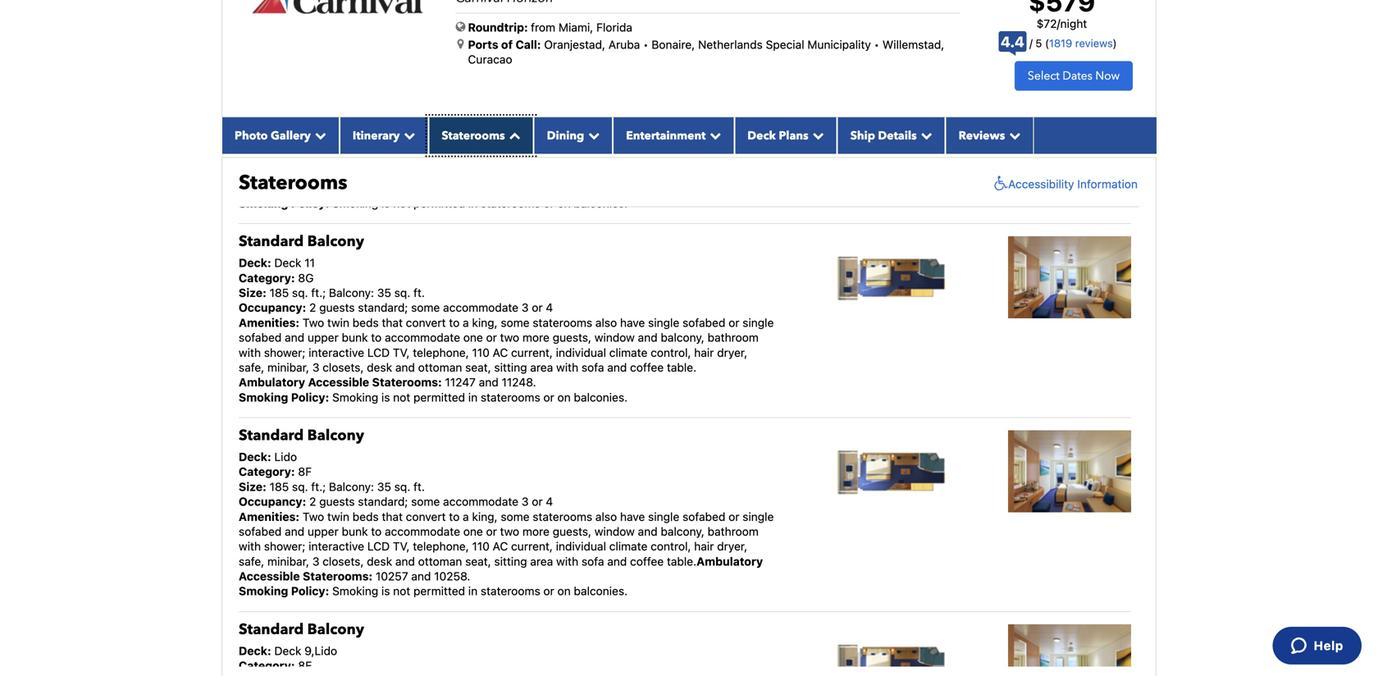 Task type: vqa. For each thing, say whether or not it's contained in the screenshot.
topmost January
no



Task type: describe. For each thing, give the bounding box(es) containing it.
dryer, for two twin beds that convert to a king, some staterooms also have single sofabed or single sofabed and upper bunk to accommodate one or two more guests, window and balcony, bathroom with shower; interactive lcd tv, telephone, 110 ac current, individual climate control, hair dryer, safe, minibar, 3 closets, desk and ottoman seat, sitting area with sofa and coffee table. ambulatory accessible staterooms: 11247 and 11248. smoking policy: smoking is not permitted in staterooms or on balconies.
[[718, 346, 748, 359]]

(
[[1046, 37, 1050, 49]]

two for two twin beds that convert to a king, some staterooms also have single sofabed or single sofabed and upper bunk to accommodate one or two more guests, window and balcony, bathroom with shower; interactive lcd tv, telephone, 110 ac current, individual climate control, hair dryer, safe, minibar, 3 closets, desk and ottoman seat, sitting area with sofa and coffee table.
[[500, 525, 520, 538]]

information
[[1078, 177, 1138, 191]]

tvs,
[[443, 107, 467, 121]]

balcony, inside 185 sq. ft.; balcony: 45 sq. ft. 2 guests standard; some accommodate up to 4 two twin beds that convert to a king, some staterooms have a single sofabed and upper bunk to accommodate one or two additional guests, window and cove balcony, private bath with shower; interactive lcd tv, telephone, 110 ac current, individual climate control, hair dryer, safe, minibar, 3 closets, desk and ottoman seat, and sitting area with sofa and coffee table. guests staying in family harbor suites and staterooms have 24/7 access to the family harbor lounge, featuring large screen tvs, programmed family movies with popcorn, video game consoles, games and movies available to check out, hasbro board games. also included are self- serve breakfast stations offering light breakfast on port days; self-serve snack stations, cookies and milk at select hours, and self-serve swirls soft ice cream and frozen yogurt 24/7. amenities also include family harbor concierge available 3-5pm daily for assistance with family needs such as booking shore excursions, make dining reservations and more. smoking policy: smoking is not permitted in staterooms or on balconies.
[[611, 47, 655, 61]]

ac for two twin beds that convert to a king, some staterooms also have single sofabed or single sofabed and upper bunk to accommodate one or two more guests, window and balcony, bathroom with shower; interactive lcd tv, telephone, 110 ac current, individual climate control, hair dryer, safe, minibar, 3 closets, desk and ottoman seat, sitting area with sofa and coffee table. ambulatory accessible staterooms: 11247 and 11248. smoking policy: smoking is not permitted in staterooms or on balconies.
[[493, 346, 508, 359]]

current, for two twin beds that convert to a king, some staterooms also have single sofabed or single sofabed and upper bunk to accommodate one or two more guests, window and balcony, bathroom with shower; interactive lcd tv, telephone, 110 ac current, individual climate control, hair dryer, safe, minibar, 3 closets, desk and ottoman seat, sitting area with sofa and coffee table.
[[511, 540, 553, 553]]

balcony, for two twin beds that convert to a king, some staterooms also have single sofabed or single sofabed and upper bunk to accommodate one or two more guests, window and balcony, bathroom with shower; interactive lcd tv, telephone, 110 ac current, individual climate control, hair dryer, safe, minibar, 3 closets, desk and ottoman seat, sitting area with sofa and coffee table.
[[661, 525, 705, 538]]

permitted inside 10257 and 10258. smoking policy: smoking is not permitted in staterooms or on balconies.
[[414, 585, 465, 598]]

standard balcony deck: lido
[[239, 426, 364, 464]]

balcony: inside 185 sq. ft.; balcony: 45 sq. ft. 2 guests standard; some accommodate up to 4 two twin beds that convert to a king, some staterooms have a single sofabed and upper bunk to accommodate one or two additional guests, window and cove balcony, private bath with shower; interactive lcd tv, telephone, 110 ac current, individual climate control, hair dryer, safe, minibar, 3 closets, desk and ottoman seat, and sitting area with sofa and coffee table. guests staying in family harbor suites and staterooms have 24/7 access to the family harbor lounge, featuring large screen tvs, programmed family movies with popcorn, video game consoles, games and movies available to check out, hasbro board games. also included are self- serve breakfast stations offering light breakfast on port days; self-serve snack stations, cookies and milk at select hours, and self-serve swirls soft ice cream and frozen yogurt 24/7. amenities also include family harbor concierge available 3-5pm daily for assistance with family needs such as booking shore excursions, make dining reservations and more. smoking policy: smoking is not permitted in staterooms or on balconies.
[[329, 2, 374, 16]]

some inside two twin beds that convert to a king, some staterooms also have single sofabed or single sofabed and upper bunk to accommodate one or two more guests, window and balcony, bathroom with shower; interactive lcd tv, telephone, 110 ac current, individual climate control, hair dryer, safe, minibar, 3 closets, desk and ottoman seat, sitting area with sofa and coffee table. ambulatory accessible staterooms: 11247 and 11248. smoking policy: smoking is not permitted in staterooms or on balconies.
[[501, 316, 530, 329]]

3 inside two twin beds that convert to a king, some staterooms also have single sofabed or single sofabed and upper bunk to accommodate one or two more guests, window and balcony, bathroom with shower; interactive lcd tv, telephone, 110 ac current, individual climate control, hair dryer, safe, minibar, 3 closets, desk and ottoman seat, sitting area with sofa and coffee table. ambulatory accessible staterooms: 11247 and 11248. smoking policy: smoking is not permitted in staterooms or on balconies.
[[313, 361, 320, 374]]

to up additional
[[449, 32, 460, 46]]

cookies
[[704, 137, 745, 150]]

balcony for standard balcony deck: lido
[[308, 426, 364, 446]]

hours,
[[312, 152, 345, 165]]

shower; for two twin beds that convert to a king, some staterooms also have single sofabed or single sofabed and upper bunk to accommodate one or two more guests, window and balcony, bathroom with shower; interactive lcd tv, telephone, 110 ac current, individual climate control, hair dryer, safe, minibar, 3 closets, desk and ottoman seat, sitting area with sofa and coffee table. ambulatory accessible staterooms: 11247 and 11248. smoking policy: smoking is not permitted in staterooms or on balconies.
[[264, 346, 306, 359]]

5pm
[[476, 167, 500, 180]]

bathroom for two twin beds that convert to a king, some staterooms also have single sofabed or single sofabed and upper bunk to accommodate one or two more guests, window and balcony, bathroom with shower; interactive lcd tv, telephone, 110 ac current, individual climate control, hair dryer, safe, minibar, 3 closets, desk and ottoman seat, sitting area with sofa and coffee table.
[[708, 525, 759, 538]]

that for two twin beds that convert to a king, some staterooms also have single sofabed or single sofabed and upper bunk to accommodate one or two more guests, window and balcony, bathroom with shower; interactive lcd tv, telephone, 110 ac current, individual climate control, hair dryer, safe, minibar, 3 closets, desk and ottoman seat, sitting area with sofa and coffee table.
[[382, 510, 403, 523]]

swirls
[[427, 152, 459, 165]]

4 inside 185 sq. ft.; balcony: 45 sq. ft. 2 guests standard; some accommodate up to 4 two twin beds that convert to a king, some staterooms have a single sofabed and upper bunk to accommodate one or two additional guests, window and cove balcony, private bath with shower; interactive lcd tv, telephone, 110 ac current, individual climate control, hair dryer, safe, minibar, 3 closets, desk and ottoman seat, and sitting area with sofa and coffee table. guests staying in family harbor suites and staterooms have 24/7 access to the family harbor lounge, featuring large screen tvs, programmed family movies with popcorn, video game consoles, games and movies available to check out, hasbro board games. also included are self- serve breakfast stations offering light breakfast on port days; self-serve snack stations, cookies and milk at select hours, and self-serve swirls soft ice cream and frozen yogurt 24/7. amenities also include family harbor concierge available 3-5pm daily for assistance with family needs such as booking shore excursions, make dining reservations and more. smoking policy: smoking is not permitted in staterooms or on balconies.
[[552, 17, 560, 31]]

policy: inside two twin beds that convert to a king, some staterooms also have single sofabed or single sofabed and upper bunk to accommodate one or two more guests, window and balcony, bathroom with shower; interactive lcd tv, telephone, 110 ac current, individual climate control, hair dryer, safe, minibar, 3 closets, desk and ottoman seat, sitting area with sofa and coffee table. ambulatory accessible staterooms: 11247 and 11248. smoking policy: smoking is not permitted in staterooms or on balconies.
[[291, 391, 329, 404]]

hair inside 185 sq. ft.; balcony: 45 sq. ft. 2 guests standard; some accommodate up to 4 two twin beds that convert to a king, some staterooms have a single sofabed and upper bunk to accommodate one or two additional guests, window and cove balcony, private bath with shower; interactive lcd tv, telephone, 110 ac current, individual climate control, hair dryer, safe, minibar, 3 closets, desk and ottoman seat, and sitting area with sofa and coffee table. guests staying in family harbor suites and staterooms have 24/7 access to the family harbor lounge, featuring large screen tvs, programmed family movies with popcorn, video game consoles, games and movies available to check out, hasbro board games. also included are self- serve breakfast stations offering light breakfast on port days; self-serve snack stations, cookies and milk at select hours, and self-serve swirls soft ice cream and frozen yogurt 24/7. amenities also include family harbor concierge available 3-5pm daily for assistance with family needs such as booking shore excursions, make dining reservations and more. smoking policy: smoking is not permitted in staterooms or on balconies.
[[669, 62, 689, 76]]

185 for standard balcony deck: deck 11
[[270, 286, 289, 300]]

entertainment
[[626, 128, 706, 143]]

accommodate up ports
[[443, 17, 519, 31]]

control, for two twin beds that convert to a king, some staterooms also have single sofabed or single sofabed and upper bunk to accommodate one or two more guests, window and balcony, bathroom with shower; interactive lcd tv, telephone, 110 ac current, individual climate control, hair dryer, safe, minibar, 3 closets, desk and ottoman seat, sitting area with sofa and coffee table.
[[651, 540, 691, 553]]

guests for standard balcony deck: lido
[[319, 495, 355, 509]]

hair for two twin beds that convert to a king, some staterooms also have single sofabed or single sofabed and upper bunk to accommodate one or two more guests, window and balcony, bathroom with shower; interactive lcd tv, telephone, 110 ac current, individual climate control, hair dryer, safe, minibar, 3 closets, desk and ottoman seat, sitting area with sofa and coffee table.
[[695, 540, 714, 553]]

accessible inside two twin beds that convert to a king, some staterooms also have single sofabed or single sofabed and upper bunk to accommodate one or two more guests, window and balcony, bathroom with shower; interactive lcd tv, telephone, 110 ac current, individual climate control, hair dryer, safe, minibar, 3 closets, desk and ottoman seat, sitting area with sofa and coffee table. ambulatory accessible staterooms: 11247 and 11248. smoking policy: smoking is not permitted in staterooms or on balconies.
[[308, 376, 369, 389]]

0 horizontal spatial family
[[541, 107, 573, 121]]

dryer, inside 185 sq. ft.; balcony: 45 sq. ft. 2 guests standard; some accommodate up to 4 two twin beds that convert to a king, some staterooms have a single sofabed and upper bunk to accommodate one or two additional guests, window and cove balcony, private bath with shower; interactive lcd tv, telephone, 110 ac current, individual climate control, hair dryer, safe, minibar, 3 closets, desk and ottoman seat, and sitting area with sofa and coffee table. guests staying in family harbor suites and staterooms have 24/7 access to the family harbor lounge, featuring large screen tvs, programmed family movies with popcorn, video game consoles, games and movies available to check out, hasbro board games. also included are self- serve breakfast stations offering light breakfast on port days; self-serve snack stations, cookies and milk at select hours, and self-serve swirls soft ice cream and frozen yogurt 24/7. amenities also include family harbor concierge available 3-5pm daily for assistance with family needs such as booking shore excursions, make dining reservations and more. smoking policy: smoking is not permitted in staterooms or on balconies.
[[692, 62, 723, 76]]

to down category: 8f size: 185 sq. ft.; balcony: 35 sq. ft. occupancy: 2 guests standard; some accommodate 3 or 4 amenities:
[[371, 525, 382, 538]]

0 horizontal spatial harbor
[[239, 107, 276, 121]]

lcd for two twin beds that convert to a king, some staterooms also have single sofabed or single sofabed and upper bunk to accommodate one or two more guests, window and balcony, bathroom with shower; interactive lcd tv, telephone, 110 ac current, individual climate control, hair dryer, safe, minibar, 3 closets, desk and ottoman seat, sitting area with sofa and coffee table. ambulatory accessible staterooms: 11247 and 11248. smoking policy: smoking is not permitted in staterooms or on balconies.
[[368, 346, 390, 359]]

ottoman for two twin beds that convert to a king, some staterooms also have single sofabed or single sofabed and upper bunk to accommodate one or two more guests, window and balcony, bathroom with shower; interactive lcd tv, telephone, 110 ac current, individual climate control, hair dryer, safe, minibar, 3 closets, desk and ottoman seat, sitting area with sofa and coffee table. ambulatory accessible staterooms: 11247 and 11248. smoking policy: smoking is not permitted in staterooms or on balconies.
[[418, 361, 462, 374]]

to down category: 8g size: 185 sq. ft.; balcony: 35 sq. ft. occupancy: 2 guests standard; some accommodate 3 or 4 amenities:
[[371, 331, 382, 344]]

of
[[502, 38, 513, 51]]

desk inside 185 sq. ft.; balcony: 45 sq. ft. 2 guests standard; some accommodate up to 4 two twin beds that convert to a king, some staterooms have a single sofabed and upper bunk to accommodate one or two additional guests, window and cove balcony, private bath with shower; interactive lcd tv, telephone, 110 ac current, individual climate control, hair dryer, safe, minibar, 3 closets, desk and ottoman seat, and sitting area with sofa and coffee table. guests staying in family harbor suites and staterooms have 24/7 access to the family harbor lounge, featuring large screen tvs, programmed family movies with popcorn, video game consoles, games and movies available to check out, hasbro board games. also included are self- serve breakfast stations offering light breakfast on port days; self-serve snack stations, cookies and milk at select hours, and self-serve swirls soft ice cream and frozen yogurt 24/7. amenities also include family harbor concierge available 3-5pm daily for assistance with family needs such as booking shore excursions, make dining reservations and more. smoking policy: smoking is not permitted in staterooms or on balconies.
[[338, 77, 364, 91]]

in inside two twin beds that convert to a king, some staterooms also have single sofabed or single sofabed and upper bunk to accommodate one or two more guests, window and balcony, bathroom with shower; interactive lcd tv, telephone, 110 ac current, individual climate control, hair dryer, safe, minibar, 3 closets, desk and ottoman seat, sitting area with sofa and coffee table. ambulatory accessible staterooms: 11247 and 11248. smoking policy: smoking is not permitted in staterooms or on balconies.
[[469, 391, 478, 404]]

0 vertical spatial available
[[394, 122, 440, 135]]

accessible inside ambulatory accessible staterooms:
[[239, 570, 300, 583]]

balcony for standard balcony deck: deck 9,lido category: 8e
[[308, 620, 364, 640]]

permitted inside two twin beds that convert to a king, some staterooms also have single sofabed or single sofabed and upper bunk to accommodate one or two more guests, window and balcony, bathroom with shower; interactive lcd tv, telephone, 110 ac current, individual climate control, hair dryer, safe, minibar, 3 closets, desk and ottoman seat, sitting area with sofa and coffee table. ambulatory accessible staterooms: 11247 and 11248. smoking policy: smoking is not permitted in staterooms or on balconies.
[[414, 391, 465, 404]]

amenities: for standard balcony deck: deck 11
[[239, 316, 300, 329]]

shower; for two twin beds that convert to a king, some staterooms also have single sofabed or single sofabed and upper bunk to accommodate one or two more guests, window and balcony, bathroom with shower; interactive lcd tv, telephone, 110 ac current, individual climate control, hair dryer, safe, minibar, 3 closets, desk and ottoman seat, sitting area with sofa and coffee table.
[[264, 540, 306, 553]]

two inside 185 sq. ft.; balcony: 45 sq. ft. 2 guests standard; some accommodate up to 4 two twin beds that convert to a king, some staterooms have a single sofabed and upper bunk to accommodate one or two additional guests, window and cove balcony, private bath with shower; interactive lcd tv, telephone, 110 ac current, individual climate control, hair dryer, safe, minibar, 3 closets, desk and ottoman seat, and sitting area with sofa and coffee table. guests staying in family harbor suites and staterooms have 24/7 access to the family harbor lounge, featuring large screen tvs, programmed family movies with popcorn, video game consoles, games and movies available to check out, hasbro board games. also included are self- serve breakfast stations offering light breakfast on port days; self-serve snack stations, cookies and milk at select hours, and self-serve swirls soft ice cream and frozen yogurt 24/7. amenities also include family harbor concierge available 3-5pm daily for assistance with family needs such as booking shore excursions, make dining reservations and more. smoking policy: smoking is not permitted in staterooms or on balconies.
[[397, 47, 417, 61]]

or inside category: 8f size: 185 sq. ft.; balcony: 35 sq. ft. occupancy: 2 guests standard; some accommodate 3 or 4 amenities:
[[532, 495, 543, 509]]

one for two twin beds that convert to a king, some staterooms also have single sofabed or single sofabed and upper bunk to accommodate one or two more guests, window and balcony, bathroom with shower; interactive lcd tv, telephone, 110 ac current, individual climate control, hair dryer, safe, minibar, 3 closets, desk and ottoman seat, sitting area with sofa and coffee table.
[[464, 525, 483, 538]]

table. inside 185 sq. ft.; balcony: 45 sq. ft. 2 guests standard; some accommodate up to 4 two twin beds that convert to a king, some staterooms have a single sofabed and upper bunk to accommodate one or two additional guests, window and cove balcony, private bath with shower; interactive lcd tv, telephone, 110 ac current, individual climate control, hair dryer, safe, minibar, 3 closets, desk and ottoman seat, and sitting area with sofa and coffee table. guests staying in family harbor suites and staterooms have 24/7 access to the family harbor lounge, featuring large screen tvs, programmed family movies with popcorn, video game consoles, games and movies available to check out, hasbro board games. also included are self- serve breakfast stations offering light breakfast on port days; self-serve snack stations, cookies and milk at select hours, and self-serve swirls soft ice cream and frozen yogurt 24/7. amenities also include family harbor concierge available 3-5pm daily for assistance with family needs such as booking shore excursions, make dining reservations and more. smoking policy: smoking is not permitted in staterooms or on balconies.
[[661, 77, 691, 91]]

interactive inside 185 sq. ft.; balcony: 45 sq. ft. 2 guests standard; some accommodate up to 4 two twin beds that convert to a king, some staterooms have a single sofabed and upper bunk to accommodate one or two additional guests, window and cove balcony, private bath with shower; interactive lcd tv, telephone, 110 ac current, individual climate control, hair dryer, safe, minibar, 3 closets, desk and ottoman seat, and sitting area with sofa and coffee table. guests staying in family harbor suites and staterooms have 24/7 access to the family harbor lounge, featuring large screen tvs, programmed family movies with popcorn, video game consoles, games and movies available to check out, hasbro board games. also included are self- serve breakfast stations offering light breakfast on port days; self-serve snack stations, cookies and milk at select hours, and self-serve swirls soft ice cream and frozen yogurt 24/7. amenities also include family harbor concierge available 3-5pm daily for assistance with family needs such as booking shore excursions, make dining reservations and more. smoking policy: smoking is not permitted in staterooms or on balconies.
[[283, 62, 339, 76]]

check
[[457, 122, 489, 135]]

climate inside 185 sq. ft.; balcony: 45 sq. ft. 2 guests standard; some accommodate up to 4 two twin beds that convert to a king, some staterooms have a single sofabed and upper bunk to accommodate one or two additional guests, window and cove balcony, private bath with shower; interactive lcd tv, telephone, 110 ac current, individual climate control, hair dryer, safe, minibar, 3 closets, desk and ottoman seat, and sitting area with sofa and coffee table. guests staying in family harbor suites and staterooms have 24/7 access to the family harbor lounge, featuring large screen tvs, programmed family movies with popcorn, video game consoles, games and movies available to check out, hasbro board games. also included are self- serve breakfast stations offering light breakfast on port days; self-serve snack stations, cookies and milk at select hours, and self-serve swirls soft ice cream and frozen yogurt 24/7. amenities also include family harbor concierge available 3-5pm daily for assistance with family needs such as booking shore excursions, make dining reservations and more. smoking policy: smoking is not permitted in staterooms or on balconies.
[[584, 62, 623, 76]]

yogurt
[[600, 152, 634, 165]]

also inside 185 sq. ft.; balcony: 45 sq. ft. 2 guests standard; some accommodate up to 4 two twin beds that convert to a king, some staterooms have a single sofabed and upper bunk to accommodate one or two additional guests, window and cove balcony, private bath with shower; interactive lcd tv, telephone, 110 ac current, individual climate control, hair dryer, safe, minibar, 3 closets, desk and ottoman seat, and sitting area with sofa and coffee table. guests staying in family harbor suites and staterooms have 24/7 access to the family harbor lounge, featuring large screen tvs, programmed family movies with popcorn, video game consoles, games and movies available to check out, hasbro board games. also included are self- serve breakfast stations offering light breakfast on port days; self-serve snack stations, cookies and milk at select hours, and self-serve swirls soft ice cream and frozen yogurt 24/7. amenities also include family harbor concierge available 3-5pm daily for assistance with family needs such as booking shore excursions, make dining reservations and more. smoking policy: smoking is not permitted in staterooms or on balconies.
[[722, 152, 743, 165]]

accommodate inside two twin beds that convert to a king, some staterooms also have single sofabed or single sofabed and upper bunk to accommodate one or two more guests, window and balcony, bathroom with shower; interactive lcd tv, telephone, 110 ac current, individual climate control, hair dryer, safe, minibar, 3 closets, desk and ottoman seat, sitting area with sofa and coffee table.
[[385, 525, 460, 538]]

guests, inside 185 sq. ft.; balcony: 45 sq. ft. 2 guests standard; some accommodate up to 4 two twin beds that convert to a king, some staterooms have a single sofabed and upper bunk to accommodate one or two additional guests, window and cove balcony, private bath with shower; interactive lcd tv, telephone, 110 ac current, individual climate control, hair dryer, safe, minibar, 3 closets, desk and ottoman seat, and sitting area with sofa and coffee table. guests staying in family harbor suites and staterooms have 24/7 access to the family harbor lounge, featuring large screen tvs, programmed family movies with popcorn, video game consoles, games and movies available to check out, hasbro board games. also included are self- serve breakfast stations offering light breakfast on port days; self-serve snack stations, cookies and milk at select hours, and self-serve swirls soft ice cream and frozen yogurt 24/7. amenities also include family harbor concierge available 3-5pm daily for assistance with family needs such as booking shore excursions, make dining reservations and more. smoking policy: smoking is not permitted in staterooms or on balconies.
[[475, 47, 513, 61]]

1 vertical spatial available
[[414, 167, 460, 180]]

oranjestad, aruba • bonaire, netherlands special municipality •
[[545, 38, 880, 51]]

staterooms: inside two twin beds that convert to a king, some staterooms also have single sofabed or single sofabed and upper bunk to accommodate one or two more guests, window and balcony, bathroom with shower; interactive lcd tv, telephone, 110 ac current, individual climate control, hair dryer, safe, minibar, 3 closets, desk and ottoman seat, sitting area with sofa and coffee table. ambulatory accessible staterooms: 11247 and 11248. smoking policy: smoking is not permitted in staterooms or on balconies.
[[372, 376, 442, 389]]

oranjestad,
[[545, 38, 606, 51]]

light
[[413, 137, 436, 150]]

amenities: for standard balcony deck: lido
[[239, 510, 300, 523]]

accommodate inside two twin beds that convert to a king, some staterooms also have single sofabed or single sofabed and upper bunk to accommodate one or two more guests, window and balcony, bathroom with shower; interactive lcd tv, telephone, 110 ac current, individual climate control, hair dryer, safe, minibar, 3 closets, desk and ottoman seat, sitting area with sofa and coffee table. ambulatory accessible staterooms: 11247 and 11248. smoking policy: smoking is not permitted in staterooms or on balconies.
[[385, 331, 460, 344]]

private
[[658, 47, 694, 61]]

photo gallery
[[235, 128, 311, 143]]

2 horizontal spatial serve
[[589, 137, 618, 150]]

ac for two twin beds that convert to a king, some staterooms also have single sofabed or single sofabed and upper bunk to accommodate one or two more guests, window and balcony, bathroom with shower; interactive lcd tv, telephone, 110 ac current, individual climate control, hair dryer, safe, minibar, 3 closets, desk and ottoman seat, sitting area with sofa and coffee table.
[[493, 540, 508, 553]]

is inside 10257 and 10258. smoking policy: smoking is not permitted in staterooms or on balconies.
[[382, 585, 390, 598]]

balconies. inside 10257 and 10258. smoking policy: smoking is not permitted in staterooms or on balconies.
[[574, 585, 628, 598]]

2 horizontal spatial self-
[[727, 122, 751, 135]]

10257
[[376, 570, 408, 583]]

accommodate up guests
[[282, 47, 357, 61]]

standard; for standard balcony deck: deck 11
[[358, 301, 408, 315]]

guests inside 185 sq. ft.; balcony: 45 sq. ft. 2 guests standard; some accommodate up to 4 two twin beds that convert to a king, some staterooms have a single sofabed and upper bunk to accommodate one or two additional guests, window and cove balcony, private bath with shower; interactive lcd tv, telephone, 110 ac current, individual climate control, hair dryer, safe, minibar, 3 closets, desk and ottoman seat, and sitting area with sofa and coffee table. guests staying in family harbor suites and staterooms have 24/7 access to the family harbor lounge, featuring large screen tvs, programmed family movies with popcorn, video game consoles, games and movies available to check out, hasbro board games. also included are self- serve breakfast stations offering light breakfast on port days; self-serve snack stations, cookies and milk at select hours, and self-serve swirls soft ice cream and frozen yogurt 24/7. amenities also include family harbor concierge available 3-5pm daily for assistance with family needs such as booking shore excursions, make dining reservations and more. smoking policy: smoking is not permitted in staterooms or on balconies.
[[319, 17, 355, 31]]

1 horizontal spatial family
[[407, 92, 441, 106]]

as
[[731, 167, 744, 180]]

to up lounge,
[[268, 47, 279, 61]]

in inside 10257 and 10258. smoking policy: smoking is not permitted in staterooms or on balconies.
[[469, 585, 478, 598]]

1 horizontal spatial movies
[[576, 107, 613, 121]]

one inside 185 sq. ft.; balcony: 45 sq. ft. 2 guests standard; some accommodate up to 4 two twin beds that convert to a king, some staterooms have a single sofabed and upper bunk to accommodate one or two additional guests, window and cove balcony, private bath with shower; interactive lcd tv, telephone, 110 ac current, individual climate control, hair dryer, safe, minibar, 3 closets, desk and ottoman seat, and sitting area with sofa and coffee table. guests staying in family harbor suites and staterooms have 24/7 access to the family harbor lounge, featuring large screen tvs, programmed family movies with popcorn, video game consoles, games and movies available to check out, hasbro board games. also included are self- serve breakfast stations offering light breakfast on port days; self-serve snack stations, cookies and milk at select hours, and self-serve swirls soft ice cream and frozen yogurt 24/7. amenities also include family harbor concierge available 3-5pm daily for assistance with family needs such as booking shore excursions, make dining reservations and more. smoking policy: smoking is not permitted in staterooms or on balconies.
[[361, 47, 380, 61]]

or inside category: 8g size: 185 sq. ft.; balcony: 35 sq. ft. occupancy: 2 guests standard; some accommodate 3 or 4 amenities:
[[532, 301, 543, 315]]

suites
[[484, 92, 517, 106]]

also for two twin beds that convert to a king, some staterooms also have single sofabed or single sofabed and upper bunk to accommodate one or two more guests, window and balcony, bathroom with shower; interactive lcd tv, telephone, 110 ac current, individual climate control, hair dryer, safe, minibar, 3 closets, desk and ottoman seat, sitting area with sofa and coffee table.
[[596, 510, 617, 523]]

from
[[531, 21, 556, 34]]

current, inside 185 sq. ft.; balcony: 45 sq. ft. 2 guests standard; some accommodate up to 4 two twin beds that convert to a king, some staterooms have a single sofabed and upper bunk to accommodate one or two additional guests, window and cove balcony, private bath with shower; interactive lcd tv, telephone, 110 ac current, individual climate control, hair dryer, safe, minibar, 3 closets, desk and ottoman seat, and sitting area with sofa and coffee table. guests staying in family harbor suites and staterooms have 24/7 access to the family harbor lounge, featuring large screen tvs, programmed family movies with popcorn, video game consoles, games and movies available to check out, hasbro board games. also included are self- serve breakfast stations offering light breakfast on port days; self-serve snack stations, cookies and milk at select hours, and self-serve swirls soft ice cream and frozen yogurt 24/7. amenities also include family harbor concierge available 3-5pm daily for assistance with family needs such as booking shore excursions, make dining reservations and more. smoking policy: smoking is not permitted in staterooms or on balconies.
[[486, 62, 528, 76]]

/ for 4.4
[[1030, 37, 1033, 49]]

sitting inside 185 sq. ft.; balcony: 45 sq. ft. 2 guests standard; some accommodate up to 4 two twin beds that convert to a king, some staterooms have a single sofabed and upper bunk to accommodate one or two additional guests, window and cove balcony, private bath with shower; interactive lcd tv, telephone, 110 ac current, individual climate control, hair dryer, safe, minibar, 3 closets, desk and ottoman seat, and sitting area with sofa and coffee table. guests staying in family harbor suites and staterooms have 24/7 access to the family harbor lounge, featuring large screen tvs, programmed family movies with popcorn, video game consoles, games and movies available to check out, hasbro board games. also included are self- serve breakfast stations offering light breakfast on port days; self-serve snack stations, cookies and milk at select hours, and self-serve swirls soft ice cream and frozen yogurt 24/7. amenities also include family harbor concierge available 3-5pm daily for assistance with family needs such as booking shore excursions, make dining reservations and more. smoking policy: smoking is not permitted in staterooms or on balconies.
[[489, 77, 522, 91]]

45
[[377, 2, 392, 16]]

sofa for two twin beds that convert to a king, some staterooms also have single sofabed or single sofabed and upper bunk to accommodate one or two more guests, window and balcony, bathroom with shower; interactive lcd tv, telephone, 110 ac current, individual climate control, hair dryer, safe, minibar, 3 closets, desk and ottoman seat, sitting area with sofa and coffee table.
[[582, 555, 605, 568]]

amenities
[[666, 152, 719, 165]]

ac inside 185 sq. ft.; balcony: 45 sq. ft. 2 guests standard; some accommodate up to 4 two twin beds that convert to a king, some staterooms have a single sofabed and upper bunk to accommodate one or two additional guests, window and cove balcony, private bath with shower; interactive lcd tv, telephone, 110 ac current, individual climate control, hair dryer, safe, minibar, 3 closets, desk and ottoman seat, and sitting area with sofa and coffee table. guests staying in family harbor suites and staterooms have 24/7 access to the family harbor lounge, featuring large screen tvs, programmed family movies with popcorn, video game consoles, games and movies available to check out, hasbro board games. also included are self- serve breakfast stations offering light breakfast on port days; self-serve snack stations, cookies and milk at select hours, and self-serve swirls soft ice cream and frozen yogurt 24/7. amenities also include family harbor concierge available 3-5pm daily for assistance with family needs such as booking shore excursions, make dining reservations and more. smoking policy: smoking is not permitted in staterooms or on balconies.
[[468, 62, 483, 76]]

dining
[[412, 182, 444, 195]]

category: 8g size: 185 sq. ft.; balcony: 35 sq. ft. occupancy: 2 guests standard; some accommodate 3 or 4 amenities:
[[239, 271, 553, 329]]

deck: for standard balcony deck: deck 11
[[239, 256, 271, 270]]

3 inside category: 8g size: 185 sq. ft.; balcony: 35 sq. ft. occupancy: 2 guests standard; some accommodate 3 or 4 amenities:
[[522, 301, 529, 315]]

convert for two twin beds that convert to a king, some staterooms also have single sofabed or single sofabed and upper bunk to accommodate one or two more guests, window and balcony, bathroom with shower; interactive lcd tv, telephone, 110 ac current, individual climate control, hair dryer, safe, minibar, 3 closets, desk and ottoman seat, sitting area with sofa and coffee table. ambulatory accessible staterooms: 11247 and 11248. smoking policy: smoking is not permitted in staterooms or on balconies.
[[406, 316, 446, 329]]

policy: inside 185 sq. ft.; balcony: 45 sq. ft. 2 guests standard; some accommodate up to 4 two twin beds that convert to a king, some staterooms have a single sofabed and upper bunk to accommodate one or two additional guests, window and cove balcony, private bath with shower; interactive lcd tv, telephone, 110 ac current, individual climate control, hair dryer, safe, minibar, 3 closets, desk and ottoman seat, and sitting area with sofa and coffee table. guests staying in family harbor suites and staterooms have 24/7 access to the family harbor lounge, featuring large screen tvs, programmed family movies with popcorn, video game consoles, games and movies available to check out, hasbro board games. also included are self- serve breakfast stations offering light breakfast on port days; self-serve snack stations, cookies and milk at select hours, and self-serve swirls soft ice cream and frozen yogurt 24/7. amenities also include family harbor concierge available 3-5pm daily for assistance with family needs such as booking shore excursions, make dining reservations and more. smoking policy: smoking is not permitted in staterooms or on balconies.
[[291, 197, 329, 210]]

10257 and 10258. smoking policy: smoking is not permitted in staterooms or on balconies.
[[239, 570, 628, 598]]

to up "11247"
[[449, 316, 460, 329]]

bonaire,
[[652, 38, 695, 51]]

110 inside 185 sq. ft.; balcony: 45 sq. ft. 2 guests standard; some accommodate up to 4 two twin beds that convert to a king, some staterooms have a single sofabed and upper bunk to accommodate one or two additional guests, window and cove balcony, private bath with shower; interactive lcd tv, telephone, 110 ac current, individual climate control, hair dryer, safe, minibar, 3 closets, desk and ottoman seat, and sitting area with sofa and coffee table. guests staying in family harbor suites and staterooms have 24/7 access to the family harbor lounge, featuring large screen tvs, programmed family movies with popcorn, video game consoles, games and movies available to check out, hasbro board games. also included are self- serve breakfast stations offering light breakfast on port days; self-serve snack stations, cookies and milk at select hours, and self-serve swirls soft ice cream and frozen yogurt 24/7. amenities also include family harbor concierge available 3-5pm daily for assistance with family needs such as booking shore excursions, make dining reservations and more. smoking policy: smoking is not permitted in staterooms or on balconies.
[[447, 62, 465, 76]]

3-
[[463, 167, 476, 180]]

2 inside 185 sq. ft.; balcony: 45 sq. ft. 2 guests standard; some accommodate up to 4 two twin beds that convert to a king, some staterooms have a single sofabed and upper bunk to accommodate one or two additional guests, window and cove balcony, private bath with shower; interactive lcd tv, telephone, 110 ac current, individual climate control, hair dryer, safe, minibar, 3 closets, desk and ottoman seat, and sitting area with sofa and coffee table. guests staying in family harbor suites and staterooms have 24/7 access to the family harbor lounge, featuring large screen tvs, programmed family movies with popcorn, video game consoles, games and movies available to check out, hasbro board games. also included are self- serve breakfast stations offering light breakfast on port days; self-serve snack stations, cookies and milk at select hours, and self-serve swirls soft ice cream and frozen yogurt 24/7. amenities also include family harbor concierge available 3-5pm daily for assistance with family needs such as booking shore excursions, make dining reservations and more. smoking policy: smoking is not permitted in staterooms or on balconies.
[[310, 17, 316, 31]]

access
[[662, 92, 699, 106]]

occupancy: for standard balcony deck: deck 11
[[239, 301, 306, 315]]

cream
[[504, 152, 537, 165]]

on inside two twin beds that convert to a king, some staterooms also have single sofabed or single sofabed and upper bunk to accommodate one or two more guests, window and balcony, bathroom with shower; interactive lcd tv, telephone, 110 ac current, individual climate control, hair dryer, safe, minibar, 3 closets, desk and ottoman seat, sitting area with sofa and coffee table. ambulatory accessible staterooms: 11247 and 11248. smoking policy: smoking is not permitted in staterooms or on balconies.
[[558, 391, 571, 404]]

game
[[724, 107, 754, 121]]

wheelchair image
[[991, 175, 1009, 192]]

globe image
[[456, 21, 466, 32]]

staterooms inside 10257 and 10258. smoking policy: smoking is not permitted in staterooms or on balconies.
[[481, 585, 541, 598]]

that inside 185 sq. ft.; balcony: 45 sq. ft. 2 guests standard; some accommodate up to 4 two twin beds that convert to a king, some staterooms have a single sofabed and upper bunk to accommodate one or two additional guests, window and cove balcony, private bath with shower; interactive lcd tv, telephone, 110 ac current, individual climate control, hair dryer, safe, minibar, 3 closets, desk and ottoman seat, and sitting area with sofa and coffee table. guests staying in family harbor suites and staterooms have 24/7 access to the family harbor lounge, featuring large screen tvs, programmed family movies with popcorn, video game consoles, games and movies available to check out, hasbro board games. also included are self- serve breakfast stations offering light breakfast on port days; self-serve snack stations, cookies and milk at select hours, and self-serve swirls soft ice cream and frozen yogurt 24/7. amenities also include family harbor concierge available 3-5pm daily for assistance with family needs such as booking shore excursions, make dining reservations and more. smoking policy: smoking is not permitted in staterooms or on balconies.
[[382, 32, 403, 46]]

photo
[[235, 128, 268, 143]]

tv, inside 185 sq. ft.; balcony: 45 sq. ft. 2 guests standard; some accommodate up to 4 two twin beds that convert to a king, some staterooms have a single sofabed and upper bunk to accommodate one or two additional guests, window and cove balcony, private bath with shower; interactive lcd tv, telephone, 110 ac current, individual climate control, hair dryer, safe, minibar, 3 closets, desk and ottoman seat, and sitting area with sofa and coffee table. guests staying in family harbor suites and staterooms have 24/7 access to the family harbor lounge, featuring large screen tvs, programmed family movies with popcorn, video game consoles, games and movies available to check out, hasbro board games. also included are self- serve breakfast stations offering light breakfast on port days; self-serve snack stations, cookies and milk at select hours, and self-serve swirls soft ice cream and frozen yogurt 24/7. amenities also include family harbor concierge available 3-5pm daily for assistance with family needs such as booking shore excursions, make dining reservations and more. smoking policy: smoking is not permitted in staterooms or on balconies.
[[368, 62, 385, 76]]

single inside 185 sq. ft.; balcony: 45 sq. ft. 2 guests standard; some accommodate up to 4 two twin beds that convert to a king, some staterooms have a single sofabed and upper bunk to accommodate one or two additional guests, window and cove balcony, private bath with shower; interactive lcd tv, telephone, 110 ac current, individual climate control, hair dryer, safe, minibar, 3 closets, desk and ottoman seat, and sitting area with sofa and coffee table. guests staying in family harbor suites and staterooms have 24/7 access to the family harbor lounge, featuring large screen tvs, programmed family movies with popcorn, video game consoles, games and movies available to check out, hasbro board games. also included are self- serve breakfast stations offering light breakfast on port days; self-serve snack stations, cookies and milk at select hours, and self-serve swirls soft ice cream and frozen yogurt 24/7. amenities also include family harbor concierge available 3-5pm daily for assistance with family needs such as booking shore excursions, make dining reservations and more. smoking policy: smoking is not permitted in staterooms or on balconies.
[[633, 32, 665, 46]]

ambulatory accessible staterooms:
[[239, 555, 764, 583]]

a inside two twin beds that convert to a king, some staterooms also have single sofabed or single sofabed and upper bunk to accommodate one or two more guests, window and balcony, bathroom with shower; interactive lcd tv, telephone, 110 ac current, individual climate control, hair dryer, safe, minibar, 3 closets, desk and ottoman seat, sitting area with sofa and coffee table. ambulatory accessible staterooms: 11247 and 11248. smoking policy: smoking is not permitted in staterooms or on balconies.
[[463, 316, 469, 329]]

that for two twin beds that convert to a king, some staterooms also have single sofabed or single sofabed and upper bunk to accommodate one or two more guests, window and balcony, bathroom with shower; interactive lcd tv, telephone, 110 ac current, individual climate control, hair dryer, safe, minibar, 3 closets, desk and ottoman seat, sitting area with sofa and coffee table. ambulatory accessible staterooms: 11247 and 11248. smoking policy: smoking is not permitted in staterooms or on balconies.
[[382, 316, 403, 329]]

1819 reviews link
[[1050, 37, 1114, 49]]

hasbro
[[516, 122, 554, 135]]

reviews
[[959, 128, 1006, 143]]

twin for two twin beds that convert to a king, some staterooms also have single sofabed or single sofabed and upper bunk to accommodate one or two more guests, window and balcony, bathroom with shower; interactive lcd tv, telephone, 110 ac current, individual climate control, hair dryer, safe, minibar, 3 closets, desk and ottoman seat, sitting area with sofa and coffee table. ambulatory accessible staterooms: 11247 and 11248. smoking policy: smoking is not permitted in staterooms or on balconies.
[[327, 316, 350, 329]]

bath
[[697, 47, 721, 61]]

balconies. inside two twin beds that convert to a king, some staterooms also have single sofabed or single sofabed and upper bunk to accommodate one or two more guests, window and balcony, bathroom with shower; interactive lcd tv, telephone, 110 ac current, individual climate control, hair dryer, safe, minibar, 3 closets, desk and ottoman seat, sitting area with sofa and coffee table. ambulatory accessible staterooms: 11247 and 11248. smoking policy: smoking is not permitted in staterooms or on balconies.
[[574, 391, 628, 404]]

2 • from the left
[[875, 38, 880, 51]]

11
[[305, 256, 315, 270]]

coffee for two twin beds that convert to a king, some staterooms also have single sofabed or single sofabed and upper bunk to accommodate one or two more guests, window and balcony, bathroom with shower; interactive lcd tv, telephone, 110 ac current, individual climate control, hair dryer, safe, minibar, 3 closets, desk and ottoman seat, sitting area with sofa and coffee table. ambulatory accessible staterooms: 11247 and 11248. smoking policy: smoking is not permitted in staterooms or on balconies.
[[630, 361, 664, 374]]

balcony, for two twin beds that convert to a king, some staterooms also have single sofabed or single sofabed and upper bunk to accommodate one or two more guests, window and balcony, bathroom with shower; interactive lcd tv, telephone, 110 ac current, individual climate control, hair dryer, safe, minibar, 3 closets, desk and ottoman seat, sitting area with sofa and coffee table. ambulatory accessible staterooms: 11247 and 11248. smoking policy: smoking is not permitted in staterooms or on balconies.
[[661, 331, 705, 344]]

upper for two twin beds that convert to a king, some staterooms also have single sofabed or single sofabed and upper bunk to accommodate one or two more guests, window and balcony, bathroom with shower; interactive lcd tv, telephone, 110 ac current, individual climate control, hair dryer, safe, minibar, 3 closets, desk and ottoman seat, sitting area with sofa and coffee table. ambulatory accessible staterooms: 11247 and 11248. smoking policy: smoking is not permitted in staterooms or on balconies.
[[308, 331, 339, 344]]

table. for two twin beds that convert to a king, some staterooms also have single sofabed or single sofabed and upper bunk to accommodate one or two more guests, window and balcony, bathroom with shower; interactive lcd tv, telephone, 110 ac current, individual climate control, hair dryer, safe, minibar, 3 closets, desk and ottoman seat, sitting area with sofa and coffee table. ambulatory accessible staterooms: 11247 and 11248. smoking policy: smoking is not permitted in staterooms or on balconies.
[[667, 361, 697, 374]]

two for two twin beds that convert to a king, some staterooms also have single sofabed or single sofabed and upper bunk to accommodate one or two more guests, window and balcony, bathroom with shower; interactive lcd tv, telephone, 110 ac current, individual climate control, hair dryer, safe, minibar, 3 closets, desk and ottoman seat, sitting area with sofa and coffee table. ambulatory accessible staterooms: 11247 and 11248. smoking policy: smoking is not permitted in staterooms or on balconies.
[[500, 331, 520, 344]]

some inside category: 8g size: 185 sq. ft.; balcony: 35 sq. ft. occupancy: 2 guests standard; some accommodate 3 or 4 amenities:
[[411, 301, 440, 315]]

king, inside 185 sq. ft.; balcony: 45 sq. ft. 2 guests standard; some accommodate up to 4 two twin beds that convert to a king, some staterooms have a single sofabed and upper bunk to accommodate one or two additional guests, window and cove balcony, private bath with shower; interactive lcd tv, telephone, 110 ac current, individual climate control, hair dryer, safe, minibar, 3 closets, desk and ottoman seat, and sitting area with sofa and coffee table. guests staying in family harbor suites and staterooms have 24/7 access to the family harbor lounge, featuring large screen tvs, programmed family movies with popcorn, video game consoles, games and movies available to check out, hasbro board games. also included are self- serve breakfast stations offering light breakfast on port days; self-serve snack stations, cookies and milk at select hours, and self-serve swirls soft ice cream and frozen yogurt 24/7. amenities also include family harbor concierge available 3-5pm daily for assistance with family needs such as booking shore excursions, make dining reservations and more. smoking policy: smoking is not permitted in staterooms or on balconies.
[[472, 32, 498, 46]]

for
[[531, 167, 545, 180]]

8f
[[298, 465, 312, 479]]

balconies. inside 185 sq. ft.; balcony: 45 sq. ft. 2 guests standard; some accommodate up to 4 two twin beds that convert to a king, some staterooms have a single sofabed and upper bunk to accommodate one or two additional guests, window and cove balcony, private bath with shower; interactive lcd tv, telephone, 110 ac current, individual climate control, hair dryer, safe, minibar, 3 closets, desk and ottoman seat, and sitting area with sofa and coffee table. guests staying in family harbor suites and staterooms have 24/7 access to the family harbor lounge, featuring large screen tvs, programmed family movies with popcorn, video game consoles, games and movies available to check out, hasbro board games. also included are self- serve breakfast stations offering light breakfast on port days; self-serve snack stations, cookies and milk at select hours, and self-serve swirls soft ice cream and frozen yogurt 24/7. amenities also include family harbor concierge available 3-5pm daily for assistance with family needs such as booking shore excursions, make dining reservations and more. smoking policy: smoking is not permitted in staterooms or on balconies.
[[574, 197, 628, 210]]

twin inside 185 sq. ft.; balcony: 45 sq. ft. 2 guests standard; some accommodate up to 4 two twin beds that convert to a king, some staterooms have a single sofabed and upper bunk to accommodate one or two additional guests, window and cove balcony, private bath with shower; interactive lcd tv, telephone, 110 ac current, individual climate control, hair dryer, safe, minibar, 3 closets, desk and ottoman seat, and sitting area with sofa and coffee table. guests staying in family harbor suites and staterooms have 24/7 access to the family harbor lounge, featuring large screen tvs, programmed family movies with popcorn, video game consoles, games and movies available to check out, hasbro board games. also included are self- serve breakfast stations offering light breakfast on port days; self-serve snack stations, cookies and milk at select hours, and self-serve swirls soft ice cream and frozen yogurt 24/7. amenities also include family harbor concierge available 3-5pm daily for assistance with family needs such as booking shore excursions, make dining reservations and more. smoking policy: smoking is not permitted in staterooms or on balconies.
[[327, 32, 350, 46]]

staterooms inside two twin beds that convert to a king, some staterooms also have single sofabed or single sofabed and upper bunk to accommodate one or two more guests, window and balcony, bathroom with shower; interactive lcd tv, telephone, 110 ac current, individual climate control, hair dryer, safe, minibar, 3 closets, desk and ottoman seat, sitting area with sofa and coffee table.
[[533, 510, 593, 523]]

guests
[[313, 92, 350, 106]]

0 horizontal spatial serve
[[239, 137, 268, 150]]

dates
[[1063, 68, 1093, 84]]

on inside 10257 and 10258. smoking policy: smoking is not permitted in staterooms or on balconies.
[[558, 585, 571, 598]]

closets, inside 185 sq. ft.; balcony: 45 sq. ft. 2 guests standard; some accommodate up to 4 two twin beds that convert to a king, some staterooms have a single sofabed and upper bunk to accommodate one or two additional guests, window and cove balcony, private bath with shower; interactive lcd tv, telephone, 110 ac current, individual climate control, hair dryer, safe, minibar, 3 closets, desk and ottoman seat, and sitting area with sofa and coffee table. guests staying in family harbor suites and staterooms have 24/7 access to the family harbor lounge, featuring large screen tvs, programmed family movies with popcorn, video game consoles, games and movies available to check out, hasbro board games. also included are self- serve breakfast stations offering light breakfast on port days; self-serve snack stations, cookies and milk at select hours, and self-serve swirls soft ice cream and frozen yogurt 24/7. amenities also include family harbor concierge available 3-5pm daily for assistance with family needs such as booking shore excursions, make dining reservations and more. smoking policy: smoking is not permitted in staterooms or on balconies.
[[294, 77, 335, 91]]

have inside two twin beds that convert to a king, some staterooms also have single sofabed or single sofabed and upper bunk to accommodate one or two more guests, window and balcony, bathroom with shower; interactive lcd tv, telephone, 110 ac current, individual climate control, hair dryer, safe, minibar, 3 closets, desk and ottoman seat, sitting area with sofa and coffee table. ambulatory accessible staterooms: 11247 and 11248. smoking policy: smoking is not permitted in staterooms or on balconies.
[[620, 316, 645, 329]]

185 inside 185 sq. ft.; balcony: 45 sq. ft. 2 guests standard; some accommodate up to 4 two twin beds that convert to a king, some staterooms have a single sofabed and upper bunk to accommodate one or two additional guests, window and cove balcony, private bath with shower; interactive lcd tv, telephone, 110 ac current, individual climate control, hair dryer, safe, minibar, 3 closets, desk and ottoman seat, and sitting area with sofa and coffee table. guests staying in family harbor suites and staterooms have 24/7 access to the family harbor lounge, featuring large screen tvs, programmed family movies with popcorn, video game consoles, games and movies available to check out, hasbro board games. also included are self- serve breakfast stations offering light breakfast on port days; self-serve snack stations, cookies and milk at select hours, and self-serve swirls soft ice cream and frozen yogurt 24/7. amenities also include family harbor concierge available 3-5pm daily for assistance with family needs such as booking shore excursions, make dining reservations and more. smoking policy: smoking is not permitted in staterooms or on balconies.
[[270, 2, 289, 16]]

interactive for two twin beds that convert to a king, some staterooms also have single sofabed or single sofabed and upper bunk to accommodate one or two more guests, window and balcony, bathroom with shower; interactive lcd tv, telephone, 110 ac current, individual climate control, hair dryer, safe, minibar, 3 closets, desk and ottoman seat, sitting area with sofa and coffee table.
[[309, 540, 364, 553]]

seat, inside 185 sq. ft.; balcony: 45 sq. ft. 2 guests standard; some accommodate up to 4 two twin beds that convert to a king, some staterooms have a single sofabed and upper bunk to accommodate one or two additional guests, window and cove balcony, private bath with shower; interactive lcd tv, telephone, 110 ac current, individual climate control, hair dryer, safe, minibar, 3 closets, desk and ottoman seat, and sitting area with sofa and coffee table. guests staying in family harbor suites and staterooms have 24/7 access to the family harbor lounge, featuring large screen tvs, programmed family movies with popcorn, video game consoles, games and movies available to check out, hasbro board games. also included are self- serve breakfast stations offering light breakfast on port days; self-serve snack stations, cookies and milk at select hours, and self-serve swirls soft ice cream and frozen yogurt 24/7. amenities also include family harbor concierge available 3-5pm daily for assistance with family needs such as booking shore excursions, make dining reservations and more. smoking policy: smoking is not permitted in staterooms or on balconies.
[[437, 77, 463, 91]]

category: for standard balcony deck: deck 11
[[239, 271, 295, 285]]

shower; inside 185 sq. ft.; balcony: 45 sq. ft. 2 guests standard; some accommodate up to 4 two twin beds that convert to a king, some staterooms have a single sofabed and upper bunk to accommodate one or two additional guests, window and cove balcony, private bath with shower; interactive lcd tv, telephone, 110 ac current, individual climate control, hair dryer, safe, minibar, 3 closets, desk and ottoman seat, and sitting area with sofa and coffee table. guests staying in family harbor suites and staterooms have 24/7 access to the family harbor lounge, featuring large screen tvs, programmed family movies with popcorn, video game consoles, games and movies available to check out, hasbro board games. also included are self- serve breakfast stations offering light breakfast on port days; self-serve snack stations, cookies and milk at select hours, and self-serve swirls soft ice cream and frozen yogurt 24/7. amenities also include family harbor concierge available 3-5pm daily for assistance with family needs such as booking shore excursions, make dining reservations and more. smoking policy: smoking is not permitted in staterooms or on balconies.
[[239, 62, 280, 76]]

guests, for two twin beds that convert to a king, some staterooms also have single sofabed or single sofabed and upper bunk to accommodate one or two more guests, window and balcony, bathroom with shower; interactive lcd tv, telephone, 110 ac current, individual climate control, hair dryer, safe, minibar, 3 closets, desk and ottoman seat, sitting area with sofa and coffee table. ambulatory accessible staterooms: 11247 and 11248. smoking policy: smoking is not permitted in staterooms or on balconies.
[[553, 331, 592, 344]]

2 vertical spatial harbor
[[317, 167, 354, 180]]

lcd for two twin beds that convert to a king, some staterooms also have single sofabed or single sofabed and upper bunk to accommodate one or two more guests, window and balcony, bathroom with shower; interactive lcd tv, telephone, 110 ac current, individual climate control, hair dryer, safe, minibar, 3 closets, desk and ottoman seat, sitting area with sofa and coffee table.
[[368, 540, 390, 553]]

is inside 185 sq. ft.; balcony: 45 sq. ft. 2 guests standard; some accommodate up to 4 two twin beds that convert to a king, some staterooms have a single sofabed and upper bunk to accommodate one or two additional guests, window and cove balcony, private bath with shower; interactive lcd tv, telephone, 110 ac current, individual climate control, hair dryer, safe, minibar, 3 closets, desk and ottoman seat, and sitting area with sofa and coffee table. guests staying in family harbor suites and staterooms have 24/7 access to the family harbor lounge, featuring large screen tvs, programmed family movies with popcorn, video game consoles, games and movies available to check out, hasbro board games. also included are self- serve breakfast stations offering light breakfast on port days; self-serve snack stations, cookies and milk at select hours, and self-serve swirls soft ice cream and frozen yogurt 24/7. amenities also include family harbor concierge available 3-5pm daily for assistance with family needs such as booking shore excursions, make dining reservations and more. smoking policy: smoking is not permitted in staterooms or on balconies.
[[382, 197, 390, 210]]

and inside 10257 and 10258. smoking policy: smoking is not permitted in staterooms or on balconies.
[[412, 570, 431, 583]]

snack
[[621, 137, 652, 150]]

more for two twin beds that convert to a king, some staterooms also have single sofabed or single sofabed and upper bunk to accommodate one or two more guests, window and balcony, bathroom with shower; interactive lcd tv, telephone, 110 ac current, individual climate control, hair dryer, safe, minibar, 3 closets, desk and ottoman seat, sitting area with sofa and coffee table. ambulatory accessible staterooms: 11247 and 11248. smoking policy: smoking is not permitted in staterooms or on balconies.
[[523, 331, 550, 344]]

to down the "tvs,"
[[443, 122, 454, 135]]

two for two twin beds that convert to a king, some staterooms also have single sofabed or single sofabed and upper bunk to accommodate one or two more guests, window and balcony, bathroom with shower; interactive lcd tv, telephone, 110 ac current, individual climate control, hair dryer, safe, minibar, 3 closets, desk and ottoman seat, sitting area with sofa and coffee table.
[[303, 510, 324, 523]]

individual for two twin beds that convert to a king, some staterooms also have single sofabed or single sofabed and upper bunk to accommodate one or two more guests, window and balcony, bathroom with shower; interactive lcd tv, telephone, 110 ac current, individual climate control, hair dryer, safe, minibar, 3 closets, desk and ottoman seat, sitting area with sofa and coffee table. ambulatory accessible staterooms: 11247 and 11248. smoking policy: smoking is not permitted in staterooms or on balconies.
[[556, 346, 607, 359]]

miami,
[[559, 21, 594, 34]]

select
[[1028, 68, 1060, 84]]

staterooms: inside ambulatory accessible staterooms:
[[303, 570, 373, 583]]

area for two twin beds that convert to a king, some staterooms also have single sofabed or single sofabed and upper bunk to accommodate one or two more guests, window and balcony, bathroom with shower; interactive lcd tv, telephone, 110 ac current, individual climate control, hair dryer, safe, minibar, 3 closets, desk and ottoman seat, sitting area with sofa and coffee table. ambulatory accessible staterooms: 11247 and 11248. smoking policy: smoking is not permitted in staterooms or on balconies.
[[531, 361, 553, 374]]

ft. inside 185 sq. ft.; balcony: 45 sq. ft. 2 guests standard; some accommodate up to 4 two twin beds that convert to a king, some staterooms have a single sofabed and upper bunk to accommodate one or two additional guests, window and cove balcony, private bath with shower; interactive lcd tv, telephone, 110 ac current, individual climate control, hair dryer, safe, minibar, 3 closets, desk and ottoman seat, and sitting area with sofa and coffee table. guests staying in family harbor suites and staterooms have 24/7 access to the family harbor lounge, featuring large screen tvs, programmed family movies with popcorn, video game consoles, games and movies available to check out, hasbro board games. also included are self- serve breakfast stations offering light breakfast on port days; self-serve snack stations, cookies and milk at select hours, and self-serve swirls soft ice cream and frozen yogurt 24/7. amenities also include family harbor concierge available 3-5pm daily for assistance with family needs such as booking shore excursions, make dining reservations and more. smoking policy: smoking is not permitted in staterooms or on balconies.
[[414, 2, 425, 16]]

two twin beds that convert to a king, some staterooms also have single sofabed or single sofabed and upper bunk to accommodate one or two more guests, window and balcony, bathroom with shower; interactive lcd tv, telephone, 110 ac current, individual climate control, hair dryer, safe, minibar, 3 closets, desk and ottoman seat, sitting area with sofa and coffee table. ambulatory accessible staterooms: 11247 and 11248. smoking policy: smoking is not permitted in staterooms or on balconies.
[[239, 316, 774, 404]]

staterooms button
[[429, 117, 534, 154]]

additional
[[420, 47, 472, 61]]

a up additional
[[463, 32, 469, 46]]

such
[[703, 167, 728, 180]]

deck for standard balcony deck: deck 11
[[275, 256, 302, 270]]

municipality
[[808, 38, 872, 51]]

shore
[[285, 182, 314, 195]]

upper inside 185 sq. ft.; balcony: 45 sq. ft. 2 guests standard; some accommodate up to 4 two twin beds that convert to a king, some staterooms have a single sofabed and upper bunk to accommodate one or two additional guests, window and cove balcony, private bath with shower; interactive lcd tv, telephone, 110 ac current, individual climate control, hair dryer, safe, minibar, 3 closets, desk and ottoman seat, and sitting area with sofa and coffee table. guests staying in family harbor suites and staterooms have 24/7 access to the family harbor lounge, featuring large screen tvs, programmed family movies with popcorn, video game consoles, games and movies available to check out, hasbro board games. also included are self- serve breakfast stations offering light breakfast on port days; self-serve snack stations, cookies and milk at select hours, and self-serve swirls soft ice cream and frozen yogurt 24/7. amenities also include family harbor concierge available 3-5pm daily for assistance with family needs such as booking shore excursions, make dining reservations and more. smoking policy: smoking is not permitted in staterooms or on balconies.
[[737, 32, 768, 46]]

sofabed inside 185 sq. ft.; balcony: 45 sq. ft. 2 guests standard; some accommodate up to 4 two twin beds that convert to a king, some staterooms have a single sofabed and upper bunk to accommodate one or two additional guests, window and cove balcony, private bath with shower; interactive lcd tv, telephone, 110 ac current, individual climate control, hair dryer, safe, minibar, 3 closets, desk and ottoman seat, and sitting area with sofa and coffee table. guests staying in family harbor suites and staterooms have 24/7 access to the family harbor lounge, featuring large screen tvs, programmed family movies with popcorn, video game consoles, games and movies available to check out, hasbro board games. also included are self- serve breakfast stations offering light breakfast on port days; self-serve snack stations, cookies and milk at select hours, and self-serve swirls soft ice cream and frozen yogurt 24/7. amenities also include family harbor concierge available 3-5pm daily for assistance with family needs such as booking shore excursions, make dining reservations and more. smoking policy: smoking is not permitted in staterooms or on balconies.
[[668, 32, 711, 46]]

bunk for two twin beds that convert to a king, some staterooms also have single sofabed or single sofabed and upper bunk to accommodate one or two more guests, window and balcony, bathroom with shower; interactive lcd tv, telephone, 110 ac current, individual climate control, hair dryer, safe, minibar, 3 closets, desk and ottoman seat, sitting area with sofa and coffee table.
[[342, 525, 368, 538]]

1 horizontal spatial serve
[[395, 152, 424, 165]]

$72 / night
[[1037, 17, 1088, 30]]

deck plans button
[[735, 117, 838, 154]]

special
[[766, 38, 805, 51]]

plans
[[779, 128, 809, 143]]

some inside two twin beds that convert to a king, some staterooms also have single sofabed or single sofabed and upper bunk to accommodate one or two more guests, window and balcony, bathroom with shower; interactive lcd tv, telephone, 110 ac current, individual climate control, hair dryer, safe, minibar, 3 closets, desk and ottoman seat, sitting area with sofa and coffee table.
[[501, 510, 530, 523]]

to up "video" at the top right of page
[[702, 92, 712, 106]]

guests, for two twin beds that convert to a king, some staterooms also have single sofabed or single sofabed and upper bunk to accommodate one or two more guests, window and balcony, bathroom with shower; interactive lcd tv, telephone, 110 ac current, individual climate control, hair dryer, safe, minibar, 3 closets, desk and ottoman seat, sitting area with sofa and coffee table.
[[553, 525, 592, 538]]

coffee inside 185 sq. ft.; balcony: 45 sq. ft. 2 guests standard; some accommodate up to 4 two twin beds that convert to a king, some staterooms have a single sofabed and upper bunk to accommodate one or two additional guests, window and cove balcony, private bath with shower; interactive lcd tv, telephone, 110 ac current, individual climate control, hair dryer, safe, minibar, 3 closets, desk and ottoman seat, and sitting area with sofa and coffee table. guests staying in family harbor suites and staterooms have 24/7 access to the family harbor lounge, featuring large screen tvs, programmed family movies with popcorn, video game consoles, games and movies available to check out, hasbro board games. also included are self- serve breakfast stations offering light breakfast on port days; self-serve snack stations, cookies and milk at select hours, and self-serve swirls soft ice cream and frozen yogurt 24/7. amenities also include family harbor concierge available 3-5pm daily for assistance with family needs such as booking shore excursions, make dining reservations and more. smoking policy: smoking is not permitted in staterooms or on balconies.
[[625, 77, 658, 91]]

individual for two twin beds that convert to a king, some staterooms also have single sofabed or single sofabed and upper bunk to accommodate one or two more guests, window and balcony, bathroom with shower; interactive lcd tv, telephone, 110 ac current, individual climate control, hair dryer, safe, minibar, 3 closets, desk and ottoman seat, sitting area with sofa and coffee table.
[[556, 540, 607, 553]]

0 horizontal spatial self-
[[371, 152, 395, 165]]

1 • from the left
[[644, 38, 649, 51]]

reviews
[[1076, 37, 1114, 49]]

roundtrip:
[[468, 21, 528, 34]]

deck plans
[[748, 128, 809, 143]]

lcd inside 185 sq. ft.; balcony: 45 sq. ft. 2 guests standard; some accommodate up to 4 two twin beds that convert to a king, some staterooms have a single sofabed and upper bunk to accommodate one or two additional guests, window and cove balcony, private bath with shower; interactive lcd tv, telephone, 110 ac current, individual climate control, hair dryer, safe, minibar, 3 closets, desk and ottoman seat, and sitting area with sofa and coffee table. guests staying in family harbor suites and staterooms have 24/7 access to the family harbor lounge, featuring large screen tvs, programmed family movies with popcorn, video game consoles, games and movies available to check out, hasbro board games. also included are self- serve breakfast stations offering light breakfast on port days; self-serve snack stations, cookies and milk at select hours, and self-serve swirls soft ice cream and frozen yogurt 24/7. amenities also include family harbor concierge available 3-5pm daily for assistance with family needs such as booking shore excursions, make dining reservations and more. smoking policy: smoking is not permitted in staterooms or on balconies.
[[342, 62, 365, 76]]

to up 10258.
[[449, 510, 460, 523]]

ft. for standard balcony deck: lido
[[414, 480, 425, 494]]

accommodate inside category: 8f size: 185 sq. ft.; balcony: 35 sq. ft. occupancy: 2 guests standard; some accommodate 3 or 4 amenities:
[[443, 495, 519, 509]]

frozen
[[563, 152, 597, 165]]

itinerary
[[353, 128, 400, 143]]

sofa inside 185 sq. ft.; balcony: 45 sq. ft. 2 guests standard; some accommodate up to 4 two twin beds that convert to a king, some staterooms have a single sofabed and upper bunk to accommodate one or two additional guests, window and cove balcony, private bath with shower; interactive lcd tv, telephone, 110 ac current, individual climate control, hair dryer, safe, minibar, 3 closets, desk and ottoman seat, and sitting area with sofa and coffee table. guests staying in family harbor suites and staterooms have 24/7 access to the family harbor lounge, featuring large screen tvs, programmed family movies with popcorn, video game consoles, games and movies available to check out, hasbro board games. also included are self- serve breakfast stations offering light breakfast on port days; self-serve snack stations, cookies and milk at select hours, and self-serve swirls soft ice cream and frozen yogurt 24/7. amenities also include family harbor concierge available 3-5pm daily for assistance with family needs such as booking shore excursions, make dining reservations and more. smoking policy: smoking is not permitted in staterooms or on balconies.
[[576, 77, 599, 91]]

assistance
[[548, 167, 604, 180]]

booking
[[239, 182, 281, 195]]

safe, for two twin beds that convert to a king, some staterooms also have single sofabed or single sofabed and upper bunk to accommodate one or two more guests, window and balcony, bathroom with shower; interactive lcd tv, telephone, 110 ac current, individual climate control, hair dryer, safe, minibar, 3 closets, desk and ottoman seat, sitting area with sofa and coffee table.
[[239, 555, 264, 568]]

3 inside 185 sq. ft.; balcony: 45 sq. ft. 2 guests standard; some accommodate up to 4 two twin beds that convert to a king, some staterooms have a single sofabed and upper bunk to accommodate one or two additional guests, window and cove balcony, private bath with shower; interactive lcd tv, telephone, 110 ac current, individual climate control, hair dryer, safe, minibar, 3 closets, desk and ottoman seat, and sitting area with sofa and coffee table. guests staying in family harbor suites and staterooms have 24/7 access to the family harbor lounge, featuring large screen tvs, programmed family movies with popcorn, video game consoles, games and movies available to check out, hasbro board games. also included are self- serve breakfast stations offering light breakfast on port days; self-serve snack stations, cookies and milk at select hours, and self-serve swirls soft ice cream and frozen yogurt 24/7. amenities also include family harbor concierge available 3-5pm daily for assistance with family needs such as booking shore excursions, make dining reservations and more. smoking policy: smoking is not permitted in staterooms or on balconies.
[[284, 77, 291, 91]]

ft.; for standard balcony deck: deck 11
[[311, 286, 326, 300]]

bathroom for two twin beds that convert to a king, some staterooms also have single sofabed or single sofabed and upper bunk to accommodate one or two more guests, window and balcony, bathroom with shower; interactive lcd tv, telephone, 110 ac current, individual climate control, hair dryer, safe, minibar, 3 closets, desk and ottoman seat, sitting area with sofa and coffee table. ambulatory accessible staterooms: 11247 and 11248. smoking policy: smoking is not permitted in staterooms or on balconies.
[[708, 331, 759, 344]]

in down reservations
[[469, 197, 478, 210]]

beds for two twin beds that convert to a king, some staterooms also have single sofabed or single sofabed and upper bunk to accommodate one or two more guests, window and balcony, bathroom with shower; interactive lcd tv, telephone, 110 ac current, individual climate control, hair dryer, safe, minibar, 3 closets, desk and ottoman seat, sitting area with sofa and coffee table. ambulatory accessible staterooms: 11247 and 11248. smoking policy: smoking is not permitted in staterooms or on balconies.
[[353, 316, 379, 329]]

control, for two twin beds that convert to a king, some staterooms also have single sofabed or single sofabed and upper bunk to accommodate one or two more guests, window and balcony, bathroom with shower; interactive lcd tv, telephone, 110 ac current, individual climate control, hair dryer, safe, minibar, 3 closets, desk and ottoman seat, sitting area with sofa and coffee table. ambulatory accessible staterooms: 11247 and 11248. smoking policy: smoking is not permitted in staterooms or on balconies.
[[651, 346, 691, 359]]

ottoman inside 185 sq. ft.; balcony: 45 sq. ft. 2 guests standard; some accommodate up to 4 two twin beds that convert to a king, some staterooms have a single sofabed and upper bunk to accommodate one or two additional guests, window and cove balcony, private bath with shower; interactive lcd tv, telephone, 110 ac current, individual climate control, hair dryer, safe, minibar, 3 closets, desk and ottoman seat, and sitting area with sofa and coffee table. guests staying in family harbor suites and staterooms have 24/7 access to the family harbor lounge, featuring large screen tvs, programmed family movies with popcorn, video game consoles, games and movies available to check out, hasbro board games. also included are self- serve breakfast stations offering light breakfast on port days; self-serve snack stations, cookies and milk at select hours, and self-serve swirls soft ice cream and frozen yogurt 24/7. amenities also include family harbor concierge available 3-5pm daily for assistance with family needs such as booking shore excursions, make dining reservations and more. smoking policy: smoking is not permitted in staterooms or on balconies.
[[390, 77, 434, 91]]

large
[[375, 107, 401, 121]]

8g
[[298, 271, 314, 285]]

2 for standard balcony deck: lido
[[310, 495, 316, 509]]

permitted inside 185 sq. ft.; balcony: 45 sq. ft. 2 guests standard; some accommodate up to 4 two twin beds that convert to a king, some staterooms have a single sofabed and upper bunk to accommodate one or two additional guests, window and cove balcony, private bath with shower; interactive lcd tv, telephone, 110 ac current, individual climate control, hair dryer, safe, minibar, 3 closets, desk and ottoman seat, and sitting area with sofa and coffee table. guests staying in family harbor suites and staterooms have 24/7 access to the family harbor lounge, featuring large screen tvs, programmed family movies with popcorn, video game consoles, games and movies available to check out, hasbro board games. also included are self- serve breakfast stations offering light breakfast on port days; self-serve snack stations, cookies and milk at select hours, and self-serve swirls soft ice cream and frozen yogurt 24/7. amenities also include family harbor concierge available 3-5pm daily for assistance with family needs such as booking shore excursions, make dining reservations and more. smoking policy: smoking is not permitted in staterooms or on balconies.
[[414, 197, 465, 210]]

convert for two twin beds that convert to a king, some staterooms also have single sofabed or single sofabed and upper bunk to accommodate one or two more guests, window and balcony, bathroom with shower; interactive lcd tv, telephone, 110 ac current, individual climate control, hair dryer, safe, minibar, 3 closets, desk and ottoman seat, sitting area with sofa and coffee table.
[[406, 510, 446, 523]]

the
[[715, 92, 733, 106]]

185 sq. ft.; balcony: 45 sq. ft. 2 guests standard; some accommodate up to 4 two twin beds that convert to a king, some staterooms have a single sofabed and upper bunk to accommodate one or two additional guests, window and cove balcony, private bath with shower; interactive lcd tv, telephone, 110 ac current, individual climate control, hair dryer, safe, minibar, 3 closets, desk and ottoman seat, and sitting area with sofa and coffee table. guests staying in family harbor suites and staterooms have 24/7 access to the family harbor lounge, featuring large screen tvs, programmed family movies with popcorn, video game consoles, games and movies available to check out, hasbro board games. also included are self- serve breakfast stations offering light breakfast on port days; self-serve snack stations, cookies and milk at select hours, and self-serve swirls soft ice cream and frozen yogurt 24/7. amenities also include family harbor concierge available 3-5pm daily for assistance with family needs such as booking shore excursions, make dining reservations and more. smoking policy: smoking is not permitted in staterooms or on balconies.
[[239, 2, 769, 210]]

two for two twin beds that convert to a king, some staterooms also have single sofabed or single sofabed and upper bunk to accommodate one or two more guests, window and balcony, bathroom with shower; interactive lcd tv, telephone, 110 ac current, individual climate control, hair dryer, safe, minibar, 3 closets, desk and ottoman seat, sitting area with sofa and coffee table. ambulatory accessible staterooms: 11247 and 11248. smoking policy: smoking is not permitted in staterooms or on balconies.
[[303, 316, 324, 329]]

also
[[633, 122, 656, 135]]

a inside two twin beds that convert to a king, some staterooms also have single sofabed or single sofabed and upper bunk to accommodate one or two more guests, window and balcony, bathroom with shower; interactive lcd tv, telephone, 110 ac current, individual climate control, hair dryer, safe, minibar, 3 closets, desk and ottoman seat, sitting area with sofa and coffee table.
[[463, 510, 469, 523]]

board
[[557, 122, 588, 135]]

upper for two twin beds that convert to a king, some staterooms also have single sofabed or single sofabed and upper bunk to accommodate one or two more guests, window and balcony, bathroom with shower; interactive lcd tv, telephone, 110 ac current, individual climate control, hair dryer, safe, minibar, 3 closets, desk and ottoman seat, sitting area with sofa and coffee table.
[[308, 525, 339, 538]]

seat, for two twin beds that convert to a king, some staterooms also have single sofabed or single sofabed and upper bunk to accommodate one or two more guests, window and balcony, bathroom with shower; interactive lcd tv, telephone, 110 ac current, individual climate control, hair dryer, safe, minibar, 3 closets, desk and ottoman seat, sitting area with sofa and coffee table. ambulatory accessible staterooms: 11247 and 11248. smoking policy: smoking is not permitted in staterooms or on balconies.
[[466, 361, 491, 374]]

control, inside 185 sq. ft.; balcony: 45 sq. ft. 2 guests standard; some accommodate up to 4 two twin beds that convert to a king, some staterooms have a single sofabed and upper bunk to accommodate one or two additional guests, window and cove balcony, private bath with shower; interactive lcd tv, telephone, 110 ac current, individual climate control, hair dryer, safe, minibar, 3 closets, desk and ottoman seat, and sitting area with sofa and coffee table. guests staying in family harbor suites and staterooms have 24/7 access to the family harbor lounge, featuring large screen tvs, programmed family movies with popcorn, video game consoles, games and movies available to check out, hasbro board games. also included are self- serve breakfast stations offering light breakfast on port days; self-serve snack stations, cookies and milk at select hours, and self-serve swirls soft ice cream and frozen yogurt 24/7. amenities also include family harbor concierge available 3-5pm daily for assistance with family needs such as booking shore excursions, make dining reservations and more. smoking policy: smoking is not permitted in staterooms or on balconies.
[[626, 62, 666, 76]]

staterooms inside 185 sq. ft.; balcony: 45 sq. ft. 2 guests standard; some accommodate up to 4 two twin beds that convert to a king, some staterooms have a single sofabed and upper bunk to accommodate one or two additional guests, window and cove balcony, private bath with shower; interactive lcd tv, telephone, 110 ac current, individual climate control, hair dryer, safe, minibar, 3 closets, desk and ottoman seat, and sitting area with sofa and coffee table. guests staying in family harbor suites and staterooms have 24/7 access to the family harbor lounge, featuring large screen tvs, programmed family movies with popcorn, video game consoles, games and movies available to check out, hasbro board games. also included are self- serve breakfast stations offering light breakfast on port days; self-serve snack stations, cookies and milk at select hours, and self-serve swirls soft ice cream and frozen yogurt 24/7. amenities also include family harbor concierge available 3-5pm daily for assistance with family needs such as booking shore excursions, make dining reservations and more. smoking policy: smoking is not permitted in staterooms or on balconies.
[[543, 92, 604, 106]]

accessibility
[[1009, 177, 1075, 191]]

bunk inside 185 sq. ft.; balcony: 45 sq. ft. 2 guests standard; some accommodate up to 4 two twin beds that convert to a king, some staterooms have a single sofabed and upper bunk to accommodate one or two additional guests, window and cove balcony, private bath with shower; interactive lcd tv, telephone, 110 ac current, individual climate control, hair dryer, safe, minibar, 3 closets, desk and ottoman seat, and sitting area with sofa and coffee table. guests staying in family harbor suites and staterooms have 24/7 access to the family harbor lounge, featuring large screen tvs, programmed family movies with popcorn, video game consoles, games and movies available to check out, hasbro board games. also included are self- serve breakfast stations offering light breakfast on port days; self-serve snack stations, cookies and milk at select hours, and self-serve swirls soft ice cream and frozen yogurt 24/7. amenities also include family harbor concierge available 3-5pm daily for assistance with family needs such as booking shore excursions, make dining reservations and more. smoking policy: smoking is not permitted in staterooms or on balconies.
[[239, 47, 265, 61]]

8e
[[298, 659, 312, 673]]

up
[[522, 17, 535, 31]]

programmed
[[470, 107, 538, 121]]

1 vertical spatial self-
[[565, 137, 589, 150]]

area for two twin beds that convert to a king, some staterooms also have single sofabed or single sofabed and upper bunk to accommodate one or two more guests, window and balcony, bathroom with shower; interactive lcd tv, telephone, 110 ac current, individual climate control, hair dryer, safe, minibar, 3 closets, desk and ottoman seat, sitting area with sofa and coffee table.
[[531, 555, 553, 568]]

balcony for standard balcony deck: deck 11
[[308, 232, 364, 252]]

games.
[[591, 122, 630, 135]]

include
[[239, 167, 277, 180]]

0 horizontal spatial staterooms
[[239, 169, 348, 196]]

accommodate inside category: 8g size: 185 sq. ft.; balcony: 35 sq. ft. occupancy: 2 guests standard; some accommodate 3 or 4 amenities:
[[443, 301, 519, 315]]

at
[[263, 152, 274, 165]]

35 for standard balcony deck: deck 11
[[377, 286, 391, 300]]

11247
[[445, 376, 476, 389]]

chevron down image for entertainment
[[706, 130, 722, 141]]

a left bonaire, on the top
[[624, 32, 630, 46]]

climate for two twin beds that convert to a king, some staterooms also have single sofabed or single sofabed and upper bunk to accommodate one or two more guests, window and balcony, bathroom with shower; interactive lcd tv, telephone, 110 ac current, individual climate control, hair dryer, safe, minibar, 3 closets, desk and ottoman seat, sitting area with sofa and coffee table. ambulatory accessible staterooms: 11247 and 11248. smoking policy: smoking is not permitted in staterooms or on balconies.
[[610, 346, 648, 359]]

some inside category: 8f size: 185 sq. ft.; balcony: 35 sq. ft. occupancy: 2 guests standard; some accommodate 3 or 4 amenities:
[[411, 495, 440, 509]]

ft.; for standard balcony deck: lido
[[311, 480, 326, 494]]

safe, inside 185 sq. ft.; balcony: 45 sq. ft. 2 guests standard; some accommodate up to 4 two twin beds that convert to a king, some staterooms have a single sofabed and upper bunk to accommodate one or two additional guests, window and cove balcony, private bath with shower; interactive lcd tv, telephone, 110 ac current, individual climate control, hair dryer, safe, minibar, 3 closets, desk and ottoman seat, and sitting area with sofa and coffee table. guests staying in family harbor suites and staterooms have 24/7 access to the family harbor lounge, featuring large screen tvs, programmed family movies with popcorn, video game consoles, games and movies available to check out, hasbro board games. also included are self- serve breakfast stations offering light breakfast on port days; self-serve snack stations, cookies and milk at select hours, and self-serve swirls soft ice cream and frozen yogurt 24/7. amenities also include family harbor concierge available 3-5pm daily for assistance with family needs such as booking shore excursions, make dining reservations and more. smoking policy: smoking is not permitted in staterooms or on balconies.
[[726, 62, 751, 76]]

2 horizontal spatial family
[[736, 92, 769, 106]]

aruba
[[609, 38, 640, 51]]

two twin beds that convert to a king, some staterooms also have single sofabed or single sofabed and upper bunk to accommodate one or two more guests, window and balcony, bathroom with shower; interactive lcd tv, telephone, 110 ac current, individual climate control, hair dryer, safe, minibar, 3 closets, desk and ottoman seat, sitting area with sofa and coffee table.
[[239, 510, 774, 568]]

staterooms main content
[[213, 0, 1166, 676]]

climate for two twin beds that convert to a king, some staterooms also have single sofabed or single sofabed and upper bunk to accommodate one or two more guests, window and balcony, bathroom with shower; interactive lcd tv, telephone, 110 ac current, individual climate control, hair dryer, safe, minibar, 3 closets, desk and ottoman seat, sitting area with sofa and coffee table.
[[610, 540, 648, 553]]

not inside two twin beds that convert to a king, some staterooms also have single sofabed or single sofabed and upper bunk to accommodate one or two more guests, window and balcony, bathroom with shower; interactive lcd tv, telephone, 110 ac current, individual climate control, hair dryer, safe, minibar, 3 closets, desk and ottoman seat, sitting area with sofa and coffee table. ambulatory accessible staterooms: 11247 and 11248. smoking policy: smoking is not permitted in staterooms or on balconies.
[[393, 391, 411, 404]]

0 horizontal spatial family
[[280, 167, 314, 180]]

more.
[[538, 182, 569, 195]]

convert inside 185 sq. ft.; balcony: 45 sq. ft. 2 guests standard; some accommodate up to 4 two twin beds that convert to a king, some staterooms have a single sofabed and upper bunk to accommodate one or two additional guests, window and cove balcony, private bath with shower; interactive lcd tv, telephone, 110 ac current, individual climate control, hair dryer, safe, minibar, 3 closets, desk and ottoman seat, and sitting area with sofa and coffee table. guests staying in family harbor suites and staterooms have 24/7 access to the family harbor lounge, featuring large screen tvs, programmed family movies with popcorn, video game consoles, games and movies available to check out, hasbro board games. also included are self- serve breakfast stations offering light breakfast on port days; self-serve snack stations, cookies and milk at select hours, and self-serve swirls soft ice cream and frozen yogurt 24/7. amenities also include family harbor concierge available 3-5pm daily for assistance with family needs such as booking shore excursions, make dining reservations and more. smoking policy: smoking is not permitted in staterooms or on balconies.
[[406, 32, 446, 46]]

cabin image for lido deck on carnival horizon image
[[1009, 431, 1132, 513]]

telephone, for two twin beds that convert to a king, some staterooms also have single sofabed or single sofabed and upper bunk to accommodate one or two more guests, window and balcony, bathroom with shower; interactive lcd tv, telephone, 110 ac current, individual climate control, hair dryer, safe, minibar, 3 closets, desk and ottoman seat, sitting area with sofa and coffee table.
[[413, 540, 469, 553]]

minibar, inside 185 sq. ft.; balcony: 45 sq. ft. 2 guests standard; some accommodate up to 4 two twin beds that convert to a king, some staterooms have a single sofabed and upper bunk to accommodate one or two additional guests, window and cove balcony, private bath with shower; interactive lcd tv, telephone, 110 ac current, individual climate control, hair dryer, safe, minibar, 3 closets, desk and ottoman seat, and sitting area with sofa and coffee table. guests staying in family harbor suites and staterooms have 24/7 access to the family harbor lounge, featuring large screen tvs, programmed family movies with popcorn, video game consoles, games and movies available to check out, hasbro board games. also included are self- serve breakfast stations offering light breakfast on port days; self-serve snack stations, cookies and milk at select hours, and self-serve swirls soft ice cream and frozen yogurt 24/7. amenities also include family harbor concierge available 3-5pm daily for assistance with family needs such as booking shore excursions, make dining reservations and more. smoking policy: smoking is not permitted in staterooms or on balconies.
[[239, 77, 281, 91]]



Task type: locate. For each thing, give the bounding box(es) containing it.
individual inside two twin beds that convert to a king, some staterooms also have single sofabed or single sofabed and upper bunk to accommodate one or two more guests, window and balcony, bathroom with shower; interactive lcd tv, telephone, 110 ac current, individual climate control, hair dryer, safe, minibar, 3 closets, desk and ottoman seat, sitting area with sofa and coffee table. ambulatory accessible staterooms: 11247 and 11248. smoking policy: smoking is not permitted in staterooms or on balconies.
[[556, 346, 607, 359]]

deck for standard balcony deck: deck 9,lido category: 8e
[[275, 644, 302, 658]]

2 bathroom from the top
[[708, 525, 759, 538]]

telephone, inside 185 sq. ft.; balcony: 45 sq. ft. 2 guests standard; some accommodate up to 4 two twin beds that convert to a king, some staterooms have a single sofabed and upper bunk to accommodate one or two additional guests, window and cove balcony, private bath with shower; interactive lcd tv, telephone, 110 ac current, individual climate control, hair dryer, safe, minibar, 3 closets, desk and ottoman seat, and sitting area with sofa and coffee table. guests staying in family harbor suites and staterooms have 24/7 access to the family harbor lounge, featuring large screen tvs, programmed family movies with popcorn, video game consoles, games and movies available to check out, hasbro board games. also included are self- serve breakfast stations offering light breakfast on port days; self-serve snack stations, cookies and milk at select hours, and self-serve swirls soft ice cream and frozen yogurt 24/7. amenities also include family harbor concierge available 3-5pm daily for assistance with family needs such as booking shore excursions, make dining reservations and more. smoking policy: smoking is not permitted in staterooms or on balconies.
[[388, 62, 444, 76]]

1 chevron down image from the left
[[400, 130, 416, 141]]

2 convert from the top
[[406, 316, 446, 329]]

chevron down image for itinerary
[[400, 130, 416, 141]]

desk down category: 8g size: 185 sq. ft.; balcony: 35 sq. ft. occupancy: 2 guests standard; some accommodate 3 or 4 amenities:
[[367, 361, 392, 374]]

upper inside two twin beds that convert to a king, some staterooms also have single sofabed or single sofabed and upper bunk to accommodate one or two more guests, window and balcony, bathroom with shower; interactive lcd tv, telephone, 110 ac current, individual climate control, hair dryer, safe, minibar, 3 closets, desk and ottoman seat, sitting area with sofa and coffee table.
[[308, 525, 339, 538]]

2 vertical spatial balconies.
[[574, 585, 628, 598]]

4.4 / 5 ( 1819 reviews )
[[1001, 33, 1118, 51]]

twin down standard balcony deck: lido
[[327, 510, 350, 523]]

balcony, inside two twin beds that convert to a king, some staterooms also have single sofabed or single sofabed and upper bunk to accommodate one or two more guests, window and balcony, bathroom with shower; interactive lcd tv, telephone, 110 ac current, individual climate control, hair dryer, safe, minibar, 3 closets, desk and ottoman seat, sitting area with sofa and coffee table. ambulatory accessible staterooms: 11247 and 11248. smoking policy: smoking is not permitted in staterooms or on balconies.
[[661, 331, 705, 344]]

king, for two twin beds that convert to a king, some staterooms also have single sofabed or single sofabed and upper bunk to accommodate one or two more guests, window and balcony, bathroom with shower; interactive lcd tv, telephone, 110 ac current, individual climate control, hair dryer, safe, minibar, 3 closets, desk and ottoman seat, sitting area with sofa and coffee table.
[[472, 510, 498, 523]]

deck: for standard balcony deck: deck 9,lido category: 8e
[[239, 644, 271, 658]]

self-
[[727, 122, 751, 135], [565, 137, 589, 150], [371, 152, 395, 165]]

2 two from the top
[[303, 316, 324, 329]]

0 horizontal spatial •
[[644, 38, 649, 51]]

3 chevron down image from the left
[[706, 130, 722, 141]]

current, up 11248.
[[511, 346, 553, 359]]

4
[[552, 17, 560, 31], [546, 301, 553, 315], [546, 495, 553, 509]]

king,
[[472, 32, 498, 46], [472, 316, 498, 329], [472, 510, 498, 523]]

2 vertical spatial tv,
[[393, 540, 410, 553]]

dryer, for two twin beds that convert to a king, some staterooms also have single sofabed or single sofabed and upper bunk to accommodate one or two more guests, window and balcony, bathroom with shower; interactive lcd tv, telephone, 110 ac current, individual climate control, hair dryer, safe, minibar, 3 closets, desk and ottoman seat, sitting area with sofa and coffee table.
[[718, 540, 748, 553]]

2 vertical spatial balcony
[[308, 620, 364, 640]]

window for two twin beds that convert to a king, some staterooms also have single sofabed or single sofabed and upper bunk to accommodate one or two more guests, window and balcony, bathroom with shower; interactive lcd tv, telephone, 110 ac current, individual climate control, hair dryer, safe, minibar, 3 closets, desk and ottoman seat, sitting area with sofa and coffee table.
[[595, 525, 635, 538]]

closets, inside two twin beds that convert to a king, some staterooms also have single sofabed or single sofabed and upper bunk to accommodate one or two more guests, window and balcony, bathroom with shower; interactive lcd tv, telephone, 110 ac current, individual climate control, hair dryer, safe, minibar, 3 closets, desk and ottoman seat, sitting area with sofa and coffee table.
[[323, 555, 364, 568]]

interactive inside two twin beds that convert to a king, some staterooms also have single sofabed or single sofabed and upper bunk to accommodate one or two more guests, window and balcony, bathroom with shower; interactive lcd tv, telephone, 110 ac current, individual climate control, hair dryer, safe, minibar, 3 closets, desk and ottoman seat, sitting area with sofa and coffee table. ambulatory accessible staterooms: 11247 and 11248. smoking policy: smoking is not permitted in staterooms or on balconies.
[[309, 346, 364, 359]]

4 up two twin beds that convert to a king, some staterooms also have single sofabed or single sofabed and upper bunk to accommodate one or two more guests, window and balcony, bathroom with shower; interactive lcd tv, telephone, 110 ac current, individual climate control, hair dryer, safe, minibar, 3 closets, desk and ottoman seat, sitting area with sofa and coffee table. ambulatory accessible staterooms: 11247 and 11248. smoking policy: smoking is not permitted in staterooms or on balconies.
[[546, 301, 553, 315]]

convert up "11247"
[[406, 316, 446, 329]]

2 vertical spatial table.
[[667, 555, 697, 568]]

0 vertical spatial desk
[[338, 77, 364, 91]]

select          dates now link
[[1015, 61, 1134, 91]]

bathroom inside two twin beds that convert to a king, some staterooms also have single sofabed or single sofabed and upper bunk to accommodate one or two more guests, window and balcony, bathroom with shower; interactive lcd tv, telephone, 110 ac current, individual climate control, hair dryer, safe, minibar, 3 closets, desk and ottoman seat, sitting area with sofa and coffee table.
[[708, 525, 759, 538]]

2 is from the top
[[382, 391, 390, 404]]

1 vertical spatial ambulatory
[[697, 555, 764, 568]]

needs
[[667, 167, 700, 180]]

2 vertical spatial seat,
[[466, 555, 491, 568]]

accessible up standard balcony deck: lido
[[308, 376, 369, 389]]

2 vertical spatial one
[[464, 525, 483, 538]]

closets, for two twin beds that convert to a king, some staterooms also have single sofabed or single sofabed and upper bunk to accommodate one or two more guests, window and balcony, bathroom with shower; interactive lcd tv, telephone, 110 ac current, individual climate control, hair dryer, safe, minibar, 3 closets, desk and ottoman seat, sitting area with sofa and coffee table. ambulatory accessible staterooms: 11247 and 11248. smoking policy: smoking is not permitted in staterooms or on balconies.
[[323, 361, 364, 374]]

size: inside category: 8f size: 185 sq. ft.; balcony: 35 sq. ft. occupancy: 2 guests standard; some accommodate 3 or 4 amenities:
[[239, 480, 267, 494]]

3 beds from the top
[[353, 510, 379, 523]]

policy: up standard balcony deck: deck 9,lido category: 8e
[[291, 585, 329, 598]]

permitted down dining at top left
[[414, 197, 465, 210]]

balcony,
[[611, 47, 655, 61], [661, 331, 705, 344], [661, 525, 705, 538]]

1 vertical spatial seat,
[[466, 361, 491, 374]]

balcony up 8f
[[308, 426, 364, 446]]

deck up 8e
[[275, 644, 302, 658]]

in down 10258.
[[469, 585, 478, 598]]

dining button
[[534, 117, 613, 154]]

chevron down image left ship
[[809, 130, 825, 141]]

ft.; inside 185 sq. ft.; balcony: 45 sq. ft. 2 guests standard; some accommodate up to 4 two twin beds that convert to a king, some staterooms have a single sofabed and upper bunk to accommodate one or two additional guests, window and cove balcony, private bath with shower; interactive lcd tv, telephone, 110 ac current, individual climate control, hair dryer, safe, minibar, 3 closets, desk and ottoman seat, and sitting area with sofa and coffee table. guests staying in family harbor suites and staterooms have 24/7 access to the family harbor lounge, featuring large screen tvs, programmed family movies with popcorn, video game consoles, games and movies available to check out, hasbro board games. also included are self- serve breakfast stations offering light breakfast on port days; self-serve snack stations, cookies and milk at select hours, and self-serve swirls soft ice cream and frozen yogurt 24/7. amenities also include family harbor concierge available 3-5pm daily for assistance with family needs such as booking shore excursions, make dining reservations and more. smoking policy: smoking is not permitted in staterooms or on balconies.
[[311, 2, 326, 16]]

category: inside category: 8g size: 185 sq. ft.; balcony: 35 sq. ft. occupancy: 2 guests standard; some accommodate 3 or 4 amenities:
[[239, 271, 295, 285]]

category: inside standard balcony deck: deck 9,lido category: 8e
[[239, 659, 295, 673]]

3 ft.; from the top
[[311, 480, 326, 494]]

3 is from the top
[[382, 585, 390, 598]]

twin inside two twin beds that convert to a king, some staterooms also have single sofabed or single sofabed and upper bunk to accommodate one or two more guests, window and balcony, bathroom with shower; interactive lcd tv, telephone, 110 ac current, individual climate control, hair dryer, safe, minibar, 3 closets, desk and ottoman seat, sitting area with sofa and coffee table. ambulatory accessible staterooms: 11247 and 11248. smoking policy: smoking is not permitted in staterooms or on balconies.
[[327, 316, 350, 329]]

chevron down image up hours,
[[311, 130, 327, 141]]

occupancy:
[[239, 301, 306, 315], [239, 495, 306, 509]]

3 not from the top
[[393, 585, 411, 598]]

0 vertical spatial convert
[[406, 32, 446, 46]]

family
[[541, 107, 573, 121], [633, 167, 664, 180]]

1 more from the top
[[523, 331, 550, 344]]

110 up ambulatory accessible staterooms:
[[472, 540, 490, 553]]

2 vertical spatial individual
[[556, 540, 607, 553]]

family
[[407, 92, 441, 106], [736, 92, 769, 106], [280, 167, 314, 180]]

1 vertical spatial occupancy:
[[239, 495, 306, 509]]

minibar, for two twin beds that convert to a king, some staterooms also have single sofabed or single sofabed and upper bunk to accommodate one or two more guests, window and balcony, bathroom with shower; interactive lcd tv, telephone, 110 ac current, individual climate control, hair dryer, safe, minibar, 3 closets, desk and ottoman seat, sitting area with sofa and coffee table. ambulatory accessible staterooms: 11247 and 11248. smoking policy: smoking is not permitted in staterooms or on balconies.
[[268, 361, 309, 374]]

tv, for two twin beds that convert to a king, some staterooms also have single sofabed or single sofabed and upper bunk to accommodate one or two more guests, window and balcony, bathroom with shower; interactive lcd tv, telephone, 110 ac current, individual climate control, hair dryer, safe, minibar, 3 closets, desk and ottoman seat, sitting area with sofa and coffee table. ambulatory accessible staterooms: 11247 and 11248. smoking policy: smoking is not permitted in staterooms or on balconies.
[[393, 346, 410, 359]]

2 vertical spatial window
[[595, 525, 635, 538]]

ice
[[486, 152, 501, 165]]

110 for two twin beds that convert to a king, some staterooms also have single sofabed or single sofabed and upper bunk to accommodate one or two more guests, window and balcony, bathroom with shower; interactive lcd tv, telephone, 110 ac current, individual climate control, hair dryer, safe, minibar, 3 closets, desk and ottoman seat, sitting area with sofa and coffee table.
[[472, 540, 490, 553]]

policy: up standard balcony deck: lido
[[291, 391, 329, 404]]

1 vertical spatial is
[[382, 391, 390, 404]]

standard; inside 185 sq. ft.; balcony: 45 sq. ft. 2 guests standard; some accommodate up to 4 two twin beds that convert to a king, some staterooms have a single sofabed and upper bunk to accommodate one or two additional guests, window and cove balcony, private bath with shower; interactive lcd tv, telephone, 110 ac current, individual climate control, hair dryer, safe, minibar, 3 closets, desk and ottoman seat, and sitting area with sofa and coffee table. guests staying in family harbor suites and staterooms have 24/7 access to the family harbor lounge, featuring large screen tvs, programmed family movies with popcorn, video game consoles, games and movies available to check out, hasbro board games. also included are self- serve breakfast stations offering light breakfast on port days; self-serve snack stations, cookies and milk at select hours, and self-serve swirls soft ice cream and frozen yogurt 24/7. amenities also include family harbor concierge available 3-5pm daily for assistance with family needs such as booking shore excursions, make dining reservations and more. smoking policy: smoking is not permitted in staterooms or on balconies.
[[358, 17, 408, 31]]

more for two twin beds that convert to a king, some staterooms also have single sofabed or single sofabed and upper bunk to accommodate one or two more guests, window and balcony, bathroom with shower; interactive lcd tv, telephone, 110 ac current, individual climate control, hair dryer, safe, minibar, 3 closets, desk and ottoman seat, sitting area with sofa and coffee table.
[[523, 525, 550, 538]]

ac inside two twin beds that convert to a king, some staterooms also have single sofabed or single sofabed and upper bunk to accommodate one or two more guests, window and balcony, bathroom with shower; interactive lcd tv, telephone, 110 ac current, individual climate control, hair dryer, safe, minibar, 3 closets, desk and ottoman seat, sitting area with sofa and coffee table. ambulatory accessible staterooms: 11247 and 11248. smoking policy: smoking is not permitted in staterooms or on balconies.
[[493, 346, 508, 359]]

staterooms inside dropdown button
[[442, 128, 505, 143]]

2 horizontal spatial harbor
[[444, 92, 481, 106]]

category: left 8g
[[239, 271, 295, 285]]

permitted down "11247"
[[414, 391, 465, 404]]

ft.; inside category: 8f size: 185 sq. ft.; balcony: 35 sq. ft. occupancy: 2 guests standard; some accommodate 3 or 4 amenities:
[[311, 480, 326, 494]]

2 vertical spatial area
[[531, 555, 553, 568]]

2 twin from the top
[[327, 316, 350, 329]]

1 horizontal spatial /
[[1058, 17, 1061, 30]]

breakfast
[[271, 137, 321, 150], [440, 137, 489, 150]]

that inside two twin beds that convert to a king, some staterooms also have single sofabed or single sofabed and upper bunk to accommodate one or two more guests, window and balcony, bathroom with shower; interactive lcd tv, telephone, 110 ac current, individual climate control, hair dryer, safe, minibar, 3 closets, desk and ottoman seat, sitting area with sofa and coffee table.
[[382, 510, 403, 523]]

1 vertical spatial staterooms:
[[303, 570, 373, 583]]

or inside 10257 and 10258. smoking policy: smoking is not permitted in staterooms or on balconies.
[[544, 585, 555, 598]]

1 vertical spatial king,
[[472, 316, 498, 329]]

3 king, from the top
[[472, 510, 498, 523]]

staterooms
[[543, 92, 604, 106], [442, 128, 505, 143], [239, 169, 348, 196]]

gallery
[[271, 128, 311, 143]]

1 vertical spatial balcony
[[308, 426, 364, 446]]

individual inside 185 sq. ft.; balcony: 45 sq. ft. 2 guests standard; some accommodate up to 4 two twin beds that convert to a king, some staterooms have a single sofabed and upper bunk to accommodate one or two additional guests, window and cove balcony, private bath with shower; interactive lcd tv, telephone, 110 ac current, individual climate control, hair dryer, safe, minibar, 3 closets, desk and ottoman seat, and sitting area with sofa and coffee table. guests staying in family harbor suites and staterooms have 24/7 access to the family harbor lounge, featuring large screen tvs, programmed family movies with popcorn, video game consoles, games and movies available to check out, hasbro board games. also included are self- serve breakfast stations offering light breakfast on port days; self-serve snack stations, cookies and milk at select hours, and self-serve swirls soft ice cream and frozen yogurt 24/7. amenities also include family harbor concierge available 3-5pm daily for assistance with family needs such as booking shore excursions, make dining reservations and more. smoking policy: smoking is not permitted in staterooms or on balconies.
[[531, 62, 581, 76]]

excursions,
[[317, 182, 377, 195]]

standard up 8e
[[239, 620, 304, 640]]

also inside two twin beds that convert to a king, some staterooms also have single sofabed or single sofabed and upper bunk to accommodate one or two more guests, window and balcony, bathroom with shower; interactive lcd tv, telephone, 110 ac current, individual climate control, hair dryer, safe, minibar, 3 closets, desk and ottoman seat, sitting area with sofa and coffee table.
[[596, 510, 617, 523]]

balcony inside the standard balcony deck: deck 11
[[308, 232, 364, 252]]

2 down 8g
[[310, 301, 316, 315]]

sq.
[[292, 2, 308, 16], [395, 2, 411, 16], [292, 286, 308, 300], [395, 286, 411, 300], [292, 480, 308, 494], [395, 480, 411, 494]]

beds inside two twin beds that convert to a king, some staterooms also have single sofabed or single sofabed and upper bunk to accommodate one or two more guests, window and balcony, bathroom with shower; interactive lcd tv, telephone, 110 ac current, individual climate control, hair dryer, safe, minibar, 3 closets, desk and ottoman seat, sitting area with sofa and coffee table. ambulatory accessible staterooms: 11247 and 11248. smoking policy: smoking is not permitted in staterooms or on balconies.
[[353, 316, 379, 329]]

bunk inside two twin beds that convert to a king, some staterooms also have single sofabed or single sofabed and upper bunk to accommodate one or two more guests, window and balcony, bathroom with shower; interactive lcd tv, telephone, 110 ac current, individual climate control, hair dryer, safe, minibar, 3 closets, desk and ottoman seat, sitting area with sofa and coffee table. ambulatory accessible staterooms: 11247 and 11248. smoking policy: smoking is not permitted in staterooms or on balconies.
[[342, 331, 368, 344]]

guests for standard balcony deck: deck 11
[[319, 301, 355, 315]]

ft.; inside category: 8g size: 185 sq. ft.; balcony: 35 sq. ft. occupancy: 2 guests standard; some accommodate 3 or 4 amenities:
[[311, 286, 326, 300]]

2 breakfast from the left
[[440, 137, 489, 150]]

make
[[380, 182, 409, 195]]

ac down ports
[[468, 62, 483, 76]]

2 down carnival cruise line image
[[310, 17, 316, 31]]

0 vertical spatial ottoman
[[390, 77, 434, 91]]

1 vertical spatial 110
[[472, 346, 490, 359]]

accessibility information
[[1009, 177, 1138, 191]]

1 standard; from the top
[[358, 17, 408, 31]]

•
[[644, 38, 649, 51], [875, 38, 880, 51]]

1 permitted from the top
[[414, 197, 465, 210]]

occupancy: for standard balcony deck: lido
[[239, 495, 306, 509]]

1 35 from the top
[[377, 286, 391, 300]]

window
[[517, 47, 557, 61], [595, 331, 635, 344], [595, 525, 635, 538]]

110 inside two twin beds that convert to a king, some staterooms also have single sofabed or single sofabed and upper bunk to accommodate one or two more guests, window and balcony, bathroom with shower; interactive lcd tv, telephone, 110 ac current, individual climate control, hair dryer, safe, minibar, 3 closets, desk and ottoman seat, sitting area with sofa and coffee table.
[[472, 540, 490, 553]]

5 chevron down image from the left
[[1006, 130, 1021, 141]]

one up staying
[[361, 47, 380, 61]]

11248.
[[502, 376, 536, 389]]

2 185 from the top
[[270, 286, 289, 300]]

two inside 185 sq. ft.; balcony: 45 sq. ft. 2 guests standard; some accommodate up to 4 two twin beds that convert to a king, some staterooms have a single sofabed and upper bunk to accommodate one or two additional guests, window and cove balcony, private bath with shower; interactive lcd tv, telephone, 110 ac current, individual climate control, hair dryer, safe, minibar, 3 closets, desk and ottoman seat, and sitting area with sofa and coffee table. guests staying in family harbor suites and staterooms have 24/7 access to the family harbor lounge, featuring large screen tvs, programmed family movies with popcorn, video game consoles, games and movies available to check out, hasbro board games. also included are self- serve breakfast stations offering light breakfast on port days; self-serve snack stations, cookies and milk at select hours, and self-serve swirls soft ice cream and frozen yogurt 24/7. amenities also include family harbor concierge available 3-5pm daily for assistance with family needs such as booking shore excursions, make dining reservations and more. smoking policy: smoking is not permitted in staterooms or on balconies.
[[303, 32, 324, 46]]

permitted
[[414, 197, 465, 210], [414, 391, 465, 404], [414, 585, 465, 598]]

3 standard from the top
[[239, 620, 304, 640]]

harbor down hours,
[[317, 167, 354, 180]]

3 standard; from the top
[[358, 495, 408, 509]]

1 vertical spatial that
[[382, 316, 403, 329]]

2 policy: from the top
[[291, 391, 329, 404]]

standard balcony deck: deck 11
[[239, 232, 364, 270]]

1 category: from the top
[[239, 271, 295, 285]]

serve up the milk
[[239, 137, 268, 150]]

ac up ambulatory accessible staterooms:
[[493, 540, 508, 553]]

standard; for standard balcony deck: lido
[[358, 495, 408, 509]]

size: for standard balcony deck: lido
[[239, 480, 267, 494]]

1 vertical spatial balcony:
[[329, 286, 374, 300]]

ottoman up 'screen'
[[390, 77, 434, 91]]

2 size: from the top
[[239, 480, 267, 494]]

2 not from the top
[[393, 391, 411, 404]]

safe,
[[726, 62, 751, 76], [239, 361, 264, 374], [239, 555, 264, 568]]

reservations
[[447, 182, 513, 195]]

deck inside the standard balcony deck: deck 11
[[275, 256, 302, 270]]

ottoman for two twin beds that convert to a king, some staterooms also have single sofabed or single sofabed and upper bunk to accommodate one or two more guests, window and balcony, bathroom with shower; interactive lcd tv, telephone, 110 ac current, individual climate control, hair dryer, safe, minibar, 3 closets, desk and ottoman seat, sitting area with sofa and coffee table.
[[418, 555, 462, 568]]

0 vertical spatial sitting
[[489, 77, 522, 91]]

sitting inside two twin beds that convert to a king, some staterooms also have single sofabed or single sofabed and upper bunk to accommodate one or two more guests, window and balcony, bathroom with shower; interactive lcd tv, telephone, 110 ac current, individual climate control, hair dryer, safe, minibar, 3 closets, desk and ottoman seat, sitting area with sofa and coffee table. ambulatory accessible staterooms: 11247 and 11248. smoking policy: smoking is not permitted in staterooms or on balconies.
[[495, 361, 527, 374]]

current, for two twin beds that convert to a king, some staterooms also have single sofabed or single sofabed and upper bunk to accommodate one or two more guests, window and balcony, bathroom with shower; interactive lcd tv, telephone, 110 ac current, individual climate control, hair dryer, safe, minibar, 3 closets, desk and ottoman seat, sitting area with sofa and coffee table. ambulatory accessible staterooms: 11247 and 11248. smoking policy: smoking is not permitted in staterooms or on balconies.
[[511, 346, 553, 359]]

1 vertical spatial category:
[[239, 465, 295, 479]]

1 horizontal spatial ambulatory
[[697, 555, 764, 568]]

more inside two twin beds that convert to a king, some staterooms also have single sofabed or single sofabed and upper bunk to accommodate one or two more guests, window and balcony, bathroom with shower; interactive lcd tv, telephone, 110 ac current, individual climate control, hair dryer, safe, minibar, 3 closets, desk and ottoman seat, sitting area with sofa and coffee table.
[[523, 525, 550, 538]]

amenities:
[[239, 316, 300, 329], [239, 510, 300, 523]]

ft. for standard balcony deck: deck 11
[[414, 286, 425, 300]]

also for two twin beds that convert to a king, some staterooms also have single sofabed or single sofabed and upper bunk to accommodate one or two more guests, window and balcony, bathroom with shower; interactive lcd tv, telephone, 110 ac current, individual climate control, hair dryer, safe, minibar, 3 closets, desk and ottoman seat, sitting area with sofa and coffee table. ambulatory accessible staterooms: 11247 and 11248. smoking policy: smoking is not permitted in staterooms or on balconies.
[[596, 316, 617, 329]]

1 chevron down image from the left
[[311, 130, 327, 141]]

accessibility information link
[[991, 175, 1138, 192]]

2 permitted from the top
[[414, 391, 465, 404]]

individual inside two twin beds that convert to a king, some staterooms also have single sofabed or single sofabed and upper bunk to accommodate one or two more guests, window and balcony, bathroom with shower; interactive lcd tv, telephone, 110 ac current, individual climate control, hair dryer, safe, minibar, 3 closets, desk and ottoman seat, sitting area with sofa and coffee table.
[[556, 540, 607, 553]]

two inside two twin beds that convert to a king, some staterooms also have single sofabed or single sofabed and upper bunk to accommodate one or two more guests, window and balcony, bathroom with shower; interactive lcd tv, telephone, 110 ac current, individual climate control, hair dryer, safe, minibar, 3 closets, desk and ottoman seat, sitting area with sofa and coffee table.
[[303, 510, 324, 523]]

family up game
[[736, 92, 769, 106]]

0 vertical spatial two
[[397, 47, 417, 61]]

breakfast up 'soft'
[[440, 137, 489, 150]]

telephone, down additional
[[388, 62, 444, 76]]

4 for standard balcony deck: lido
[[546, 495, 553, 509]]

policy:
[[291, 197, 329, 210], [291, 391, 329, 404], [291, 585, 329, 598]]

convert up additional
[[406, 32, 446, 46]]

closets,
[[294, 77, 335, 91], [323, 361, 364, 374], [323, 555, 364, 568]]

days;
[[534, 137, 562, 150]]

0 vertical spatial window
[[517, 47, 557, 61]]

accommodate down category: 8g size: 185 sq. ft.; balcony: 35 sq. ft. occupancy: 2 guests standard; some accommodate 3 or 4 amenities:
[[385, 331, 460, 344]]

staterooms: left "11247"
[[372, 376, 442, 389]]

not inside 185 sq. ft.; balcony: 45 sq. ft. 2 guests standard; some accommodate up to 4 two twin beds that convert to a king, some staterooms have a single sofabed and upper bunk to accommodate one or two additional guests, window and cove balcony, private bath with shower; interactive lcd tv, telephone, 110 ac current, individual climate control, hair dryer, safe, minibar, 3 closets, desk and ottoman seat, and sitting area with sofa and coffee table. guests staying in family harbor suites and staterooms have 24/7 access to the family harbor lounge, featuring large screen tvs, programmed family movies with popcorn, video game consoles, games and movies available to check out, hasbro board games. also included are self- serve breakfast stations offering light breakfast on port days; self-serve snack stations, cookies and milk at select hours, and self-serve swirls soft ice cream and frozen yogurt 24/7. amenities also include family harbor concierge available 3-5pm daily for assistance with family needs such as booking shore excursions, make dining reservations and more. smoking policy: smoking is not permitted in staterooms or on balconies.
[[393, 197, 411, 210]]

2 vertical spatial bunk
[[342, 525, 368, 538]]

size:
[[239, 286, 267, 300], [239, 480, 267, 494]]

twin for two twin beds that convert to a king, some staterooms also have single sofabed or single sofabed and upper bunk to accommodate one or two more guests, window and balcony, bathroom with shower; interactive lcd tv, telephone, 110 ac current, individual climate control, hair dryer, safe, minibar, 3 closets, desk and ottoman seat, sitting area with sofa and coffee table.
[[327, 510, 350, 523]]

standard for standard balcony deck: deck 9,lido category: 8e
[[239, 620, 304, 640]]

to right up
[[539, 17, 549, 31]]

twin inside two twin beds that convert to a king, some staterooms also have single sofabed or single sofabed and upper bunk to accommodate one or two more guests, window and balcony, bathroom with shower; interactive lcd tv, telephone, 110 ac current, individual climate control, hair dryer, safe, minibar, 3 closets, desk and ottoman seat, sitting area with sofa and coffee table.
[[327, 510, 350, 523]]

seat, up "11247"
[[466, 361, 491, 374]]

serve down the light
[[395, 152, 424, 165]]

minibar, inside two twin beds that convert to a king, some staterooms also have single sofabed or single sofabed and upper bunk to accommodate one or two more guests, window and balcony, bathroom with shower; interactive lcd tv, telephone, 110 ac current, individual climate control, hair dryer, safe, minibar, 3 closets, desk and ottoman seat, sitting area with sofa and coffee table. ambulatory accessible staterooms: 11247 and 11248. smoking policy: smoking is not permitted in staterooms or on balconies.
[[268, 361, 309, 374]]

in down "11247"
[[469, 391, 478, 404]]

category: for standard balcony deck: lido
[[239, 465, 295, 479]]

2
[[310, 17, 316, 31], [310, 301, 316, 315], [310, 495, 316, 509]]

2 balcony: from the top
[[329, 286, 374, 300]]

ambulatory
[[239, 376, 305, 389], [697, 555, 764, 568]]

2 chevron down image from the left
[[809, 130, 825, 141]]

2 category: from the top
[[239, 465, 295, 479]]

2 chevron down image from the left
[[585, 130, 600, 141]]

twin down the standard balcony deck: deck 11
[[327, 316, 350, 329]]

0 vertical spatial balcony
[[308, 232, 364, 252]]

sitting up 10257 and 10258. smoking policy: smoking is not permitted in staterooms or on balconies. at the bottom left of page
[[495, 555, 527, 568]]

2 vertical spatial self-
[[371, 152, 395, 165]]

0 vertical spatial seat,
[[437, 77, 463, 91]]

details
[[879, 128, 917, 143]]

occupancy: down 8f
[[239, 495, 306, 509]]

1 vertical spatial policy:
[[291, 391, 329, 404]]

sitting up 11248.
[[495, 361, 527, 374]]

chevron down image left reviews
[[917, 130, 933, 141]]

)
[[1114, 37, 1118, 49]]

standard for standard balcony deck: lido
[[239, 426, 304, 446]]

two down 8g
[[303, 316, 324, 329]]

• right aruba
[[644, 38, 649, 51]]

occupancy: down 8g
[[239, 301, 306, 315]]

a
[[463, 32, 469, 46], [624, 32, 630, 46], [463, 316, 469, 329], [463, 510, 469, 523]]

1 breakfast from the left
[[271, 137, 321, 150]]

1 two from the top
[[303, 32, 324, 46]]

1 vertical spatial balconies.
[[574, 391, 628, 404]]

movies up games. at the left top of page
[[576, 107, 613, 121]]

not inside 10257 and 10258. smoking policy: smoking is not permitted in staterooms or on balconies.
[[393, 585, 411, 598]]

chevron down image inside itinerary dropdown button
[[400, 130, 416, 141]]

reviews button
[[946, 117, 1035, 154]]

0 horizontal spatial chevron down image
[[311, 130, 327, 141]]

5
[[1036, 37, 1043, 49]]

beds inside 185 sq. ft.; balcony: 45 sq. ft. 2 guests standard; some accommodate up to 4 two twin beds that convert to a king, some staterooms have a single sofabed and upper bunk to accommodate one or two additional guests, window and cove balcony, private bath with shower; interactive lcd tv, telephone, 110 ac current, individual climate control, hair dryer, safe, minibar, 3 closets, desk and ottoman seat, and sitting area with sofa and coffee table. guests staying in family harbor suites and staterooms have 24/7 access to the family harbor lounge, featuring large screen tvs, programmed family movies with popcorn, video game consoles, games and movies available to check out, hasbro board games. also included are self- serve breakfast stations offering light breakfast on port days; self-serve snack stations, cookies and milk at select hours, and self-serve swirls soft ice cream and frozen yogurt 24/7. amenities also include family harbor concierge available 3-5pm daily for assistance with family needs such as booking shore excursions, make dining reservations and more. smoking policy: smoking is not permitted in staterooms or on balconies.
[[353, 32, 379, 46]]

1 balconies. from the top
[[574, 197, 628, 210]]

1 balcony from the top
[[308, 232, 364, 252]]

screen
[[404, 107, 440, 121]]

0 vertical spatial ft.
[[414, 2, 425, 16]]

convert up 10258.
[[406, 510, 446, 523]]

ft.; down 8f
[[311, 480, 326, 494]]

shower;
[[239, 62, 280, 76], [264, 346, 306, 359], [264, 540, 306, 553]]

1 horizontal spatial chevron down image
[[809, 130, 825, 141]]

two left additional
[[397, 47, 417, 61]]

1 is from the top
[[382, 197, 390, 210]]

ship details
[[851, 128, 917, 143]]

2 beds from the top
[[353, 316, 379, 329]]

35
[[377, 286, 391, 300], [377, 480, 391, 494]]

category: left 8e
[[239, 659, 295, 673]]

more up ambulatory accessible staterooms:
[[523, 525, 550, 538]]

2 more from the top
[[523, 525, 550, 538]]

3 inside category: 8f size: 185 sq. ft.; balcony: 35 sq. ft. occupancy: 2 guests standard; some accommodate 3 or 4 amenities:
[[522, 495, 529, 509]]

chevron down image
[[311, 130, 327, 141], [809, 130, 825, 141]]

guests inside category: 8f size: 185 sq. ft.; balcony: 35 sq. ft. occupancy: 2 guests standard; some accommodate 3 or 4 amenities:
[[319, 495, 355, 509]]

sofabed
[[668, 32, 711, 46], [683, 316, 726, 329], [239, 331, 282, 344], [683, 510, 726, 523], [239, 525, 282, 538]]

tv, up staying
[[368, 62, 385, 76]]

1 vertical spatial ottoman
[[418, 361, 462, 374]]

desk for two twin beds that convert to a king, some staterooms also have single sofabed or single sofabed and upper bunk to accommodate one or two more guests, window and balcony, bathroom with shower; interactive lcd tv, telephone, 110 ac current, individual climate control, hair dryer, safe, minibar, 3 closets, desk and ottoman seat, sitting area with sofa and coffee table.
[[367, 555, 392, 568]]

bunk for two twin beds that convert to a king, some staterooms also have single sofabed or single sofabed and upper bunk to accommodate one or two more guests, window and balcony, bathroom with shower; interactive lcd tv, telephone, 110 ac current, individual climate control, hair dryer, safe, minibar, 3 closets, desk and ottoman seat, sitting area with sofa and coffee table. ambulatory accessible staterooms: 11247 and 11248. smoking policy: smoking is not permitted in staterooms or on balconies.
[[342, 331, 368, 344]]

featuring
[[324, 107, 372, 121]]

deck: for standard balcony deck: lido
[[239, 450, 271, 464]]

/ inside 4.4 / 5 ( 1819 reviews )
[[1030, 37, 1033, 49]]

0 vertical spatial guests,
[[475, 47, 513, 61]]

2 occupancy: from the top
[[239, 495, 306, 509]]

2 standard from the top
[[239, 426, 304, 446]]

/ for $72
[[1058, 17, 1061, 30]]

guests, inside two twin beds that convert to a king, some staterooms also have single sofabed or single sofabed and upper bunk to accommodate one or two more guests, window and balcony, bathroom with shower; interactive lcd tv, telephone, 110 ac current, individual climate control, hair dryer, safe, minibar, 3 closets, desk and ottoman seat, sitting area with sofa and coffee table.
[[553, 525, 592, 538]]

2 vertical spatial dryer,
[[718, 540, 748, 553]]

0 vertical spatial 185
[[270, 2, 289, 16]]

1 vertical spatial telephone,
[[413, 346, 469, 359]]

3 185 from the top
[[270, 480, 289, 494]]

0 vertical spatial beds
[[353, 32, 379, 46]]

1 convert from the top
[[406, 32, 446, 46]]

2 amenities: from the top
[[239, 510, 300, 523]]

two down 8f
[[303, 510, 324, 523]]

1 amenities: from the top
[[239, 316, 300, 329]]

3 two from the top
[[303, 510, 324, 523]]

2 vertical spatial 2
[[310, 495, 316, 509]]

3 balcony from the top
[[308, 620, 364, 640]]

window inside 185 sq. ft.; balcony: 45 sq. ft. 2 guests standard; some accommodate up to 4 two twin beds that convert to a king, some staterooms have a single sofabed and upper bunk to accommodate one or two additional guests, window and cove balcony, private bath with shower; interactive lcd tv, telephone, 110 ac current, individual climate control, hair dryer, safe, minibar, 3 closets, desk and ottoman seat, and sitting area with sofa and coffee table. guests staying in family harbor suites and staterooms have 24/7 access to the family harbor lounge, featuring large screen tvs, programmed family movies with popcorn, video game consoles, games and movies available to check out, hasbro board games. also included are self- serve breakfast stations offering light breakfast on port days; self-serve snack stations, cookies and milk at select hours, and self-serve swirls soft ice cream and frozen yogurt 24/7. amenities also include family harbor concierge available 3-5pm daily for assistance with family needs such as booking shore excursions, make dining reservations and more. smoking policy: smoking is not permitted in staterooms or on balconies.
[[517, 47, 557, 61]]

chevron down image for plans
[[809, 130, 825, 141]]

1 vertical spatial sofa
[[582, 361, 605, 374]]

size: down standard balcony deck: lido
[[239, 480, 267, 494]]

upper
[[737, 32, 768, 46], [308, 331, 339, 344], [308, 525, 339, 538]]

deck inside 'dropdown button'
[[748, 128, 776, 143]]

willemstad, curacao
[[468, 38, 945, 66]]

desk for two twin beds that convert to a king, some staterooms also have single sofabed or single sofabed and upper bunk to accommodate one or two more guests, window and balcony, bathroom with shower; interactive lcd tv, telephone, 110 ac current, individual climate control, hair dryer, safe, minibar, 3 closets, desk and ottoman seat, sitting area with sofa and coffee table. ambulatory accessible staterooms: 11247 and 11248. smoking policy: smoking is not permitted in staterooms or on balconies.
[[367, 361, 392, 374]]

2 vertical spatial two
[[303, 510, 324, 523]]

category: 8f size: 185 sq. ft.; balcony: 35 sq. ft. occupancy: 2 guests standard; some accommodate 3 or 4 amenities:
[[239, 465, 553, 523]]

2 vertical spatial ac
[[493, 540, 508, 553]]

balcony inside standard balcony deck: lido
[[308, 426, 364, 446]]

0 horizontal spatial movies
[[354, 122, 391, 135]]

ft.
[[414, 2, 425, 16], [414, 286, 425, 300], [414, 480, 425, 494]]

3 convert from the top
[[406, 510, 446, 523]]

2 vertical spatial interactive
[[309, 540, 364, 553]]

sofa for two twin beds that convert to a king, some staterooms also have single sofabed or single sofabed and upper bunk to accommodate one or two more guests, window and balcony, bathroom with shower; interactive lcd tv, telephone, 110 ac current, individual climate control, hair dryer, safe, minibar, 3 closets, desk and ottoman seat, sitting area with sofa and coffee table. ambulatory accessible staterooms: 11247 and 11248. smoking policy: smoking is not permitted in staterooms or on balconies.
[[582, 361, 605, 374]]

more up 11248.
[[523, 331, 550, 344]]

0 vertical spatial 35
[[377, 286, 391, 300]]

standard for standard balcony deck: deck 11
[[239, 232, 304, 252]]

2 inside category: 8f size: 185 sq. ft.; balcony: 35 sq. ft. occupancy: 2 guests standard; some accommodate 3 or 4 amenities:
[[310, 495, 316, 509]]

1 size: from the top
[[239, 286, 267, 300]]

staying
[[353, 92, 392, 106]]

0 vertical spatial movies
[[576, 107, 613, 121]]

twin
[[327, 32, 350, 46], [327, 316, 350, 329], [327, 510, 350, 523]]

1 vertical spatial table.
[[667, 361, 697, 374]]

1 2 from the top
[[310, 17, 316, 31]]

1 vertical spatial sitting
[[495, 361, 527, 374]]

ship details button
[[838, 117, 946, 154]]

telephone, up 10258.
[[413, 540, 469, 553]]

1 vertical spatial standard
[[239, 426, 304, 446]]

0 vertical spatial two
[[303, 32, 324, 46]]

0 vertical spatial balcony,
[[611, 47, 655, 61]]

4 inside category: 8g size: 185 sq. ft.; balcony: 35 sq. ft. occupancy: 2 guests standard; some accommodate 3 or 4 amenities:
[[546, 301, 553, 315]]

24/7
[[635, 92, 659, 106]]

9,lido
[[305, 644, 337, 658]]

staterooms: left 10257
[[303, 570, 373, 583]]

permitted down 10258.
[[414, 585, 465, 598]]

1 that from the top
[[382, 32, 403, 46]]

1 king, from the top
[[472, 32, 498, 46]]

accessible
[[308, 376, 369, 389], [239, 570, 300, 583]]

1 deck: from the top
[[239, 256, 271, 270]]

0 vertical spatial 2
[[310, 17, 316, 31]]

movies down "large"
[[354, 122, 391, 135]]

/ up 4.4 / 5 ( 1819 reviews )
[[1058, 17, 1061, 30]]

balcony: for standard balcony deck: lido
[[329, 480, 374, 494]]

sitting for two twin beds that convert to a king, some staterooms also have single sofabed or single sofabed and upper bunk to accommodate one or two more guests, window and balcony, bathroom with shower; interactive lcd tv, telephone, 110 ac current, individual climate control, hair dryer, safe, minibar, 3 closets, desk and ottoman seat, sitting area with sofa and coffee table.
[[495, 555, 527, 568]]

0 vertical spatial occupancy:
[[239, 301, 306, 315]]

port
[[509, 137, 531, 150]]

lcd up 10257
[[368, 540, 390, 553]]

tv,
[[368, 62, 385, 76], [393, 346, 410, 359], [393, 540, 410, 553]]

3 balcony: from the top
[[329, 480, 374, 494]]

serve
[[239, 137, 268, 150], [589, 137, 618, 150], [395, 152, 424, 165]]

entertainment button
[[613, 117, 735, 154]]

0 vertical spatial staterooms
[[543, 92, 604, 106]]

ambulatory inside two twin beds that convert to a king, some staterooms also have single sofabed or single sofabed and upper bunk to accommodate one or two more guests, window and balcony, bathroom with shower; interactive lcd tv, telephone, 110 ac current, individual climate control, hair dryer, safe, minibar, 3 closets, desk and ottoman seat, sitting area with sofa and coffee table. ambulatory accessible staterooms: 11247 and 11248. smoking policy: smoking is not permitted in staterooms or on balconies.
[[239, 376, 305, 389]]

guests inside category: 8g size: 185 sq. ft.; balcony: 35 sq. ft. occupancy: 2 guests standard; some accommodate 3 or 4 amenities:
[[319, 301, 355, 315]]

self- up frozen
[[565, 137, 589, 150]]

standard inside the standard balcony deck: deck 11
[[239, 232, 304, 252]]

0 vertical spatial guests
[[319, 17, 355, 31]]

3 that from the top
[[382, 510, 403, 523]]

0 vertical spatial deck
[[748, 128, 776, 143]]

1 vertical spatial 35
[[377, 480, 391, 494]]

2 ft.; from the top
[[311, 286, 326, 300]]

beds inside two twin beds that convert to a king, some staterooms also have single sofabed or single sofabed and upper bunk to accommodate one or two more guests, window and balcony, bathroom with shower; interactive lcd tv, telephone, 110 ac current, individual climate control, hair dryer, safe, minibar, 3 closets, desk and ottoman seat, sitting area with sofa and coffee table.
[[353, 510, 379, 523]]

1 vertical spatial tv,
[[393, 346, 410, 359]]

3 policy: from the top
[[291, 585, 329, 598]]

2 balcony from the top
[[308, 426, 364, 446]]

standard inside standard balcony deck: lido
[[239, 426, 304, 446]]

interactive for two twin beds that convert to a king, some staterooms also have single sofabed or single sofabed and upper bunk to accommodate one or two more guests, window and balcony, bathroom with shower; interactive lcd tv, telephone, 110 ac current, individual climate control, hair dryer, safe, minibar, 3 closets, desk and ottoman seat, sitting area with sofa and coffee table. ambulatory accessible staterooms: 11247 and 11248. smoking policy: smoking is not permitted in staterooms or on balconies.
[[309, 346, 364, 359]]

3 balconies. from the top
[[574, 585, 628, 598]]

1 ft. from the top
[[414, 2, 425, 16]]

deck: inside standard balcony deck: deck 9,lido category: 8e
[[239, 644, 271, 658]]

10258.
[[434, 570, 471, 583]]

1 vertical spatial beds
[[353, 316, 379, 329]]

area inside two twin beds that convert to a king, some staterooms also have single sofabed or single sofabed and upper bunk to accommodate one or two more guests, window and balcony, bathroom with shower; interactive lcd tv, telephone, 110 ac current, individual climate control, hair dryer, safe, minibar, 3 closets, desk and ottoman seat, sitting area with sofa and coffee table.
[[531, 555, 553, 568]]

ship
[[851, 128, 876, 143]]

1 policy: from the top
[[291, 197, 329, 210]]

control, inside two twin beds that convert to a king, some staterooms also have single sofabed or single sofabed and upper bunk to accommodate one or two more guests, window and balcony, bathroom with shower; interactive lcd tv, telephone, 110 ac current, individual climate control, hair dryer, safe, minibar, 3 closets, desk and ottoman seat, sitting area with sofa and coffee table. ambulatory accessible staterooms: 11247 and 11248. smoking policy: smoking is not permitted in staterooms or on balconies.
[[651, 346, 691, 359]]

chevron down image for ship details
[[917, 130, 933, 141]]

3 permitted from the top
[[414, 585, 465, 598]]

3 ft. from the top
[[414, 480, 425, 494]]

chevron down image inside entertainment dropdown button
[[706, 130, 722, 141]]

1 vertical spatial two
[[303, 316, 324, 329]]

1 vertical spatial window
[[595, 331, 635, 344]]

4 right up
[[552, 17, 560, 31]]

chevron down image down 'screen'
[[400, 130, 416, 141]]

lcd down category: 8g size: 185 sq. ft.; balcony: 35 sq. ft. occupancy: 2 guests standard; some accommodate 3 or 4 amenities:
[[368, 346, 390, 359]]

beds for two twin beds that convert to a king, some staterooms also have single sofabed or single sofabed and upper bunk to accommodate one or two more guests, window and balcony, bathroom with shower; interactive lcd tv, telephone, 110 ac current, individual climate control, hair dryer, safe, minibar, 3 closets, desk and ottoman seat, sitting area with sofa and coffee table.
[[353, 510, 379, 523]]

bunk down category: 8f size: 185 sq. ft.; balcony: 35 sq. ft. occupancy: 2 guests standard; some accommodate 3 or 4 amenities:
[[342, 525, 368, 538]]

0 horizontal spatial ambulatory
[[239, 376, 305, 389]]

tv, inside two twin beds that convert to a king, some staterooms also have single sofabed or single sofabed and upper bunk to accommodate one or two more guests, window and balcony, bathroom with shower; interactive lcd tv, telephone, 110 ac current, individual climate control, hair dryer, safe, minibar, 3 closets, desk and ottoman seat, sitting area with sofa and coffee table. ambulatory accessible staterooms: 11247 and 11248. smoking policy: smoking is not permitted in staterooms or on balconies.
[[393, 346, 410, 359]]

185 for standard balcony deck: lido
[[270, 480, 289, 494]]

3 twin from the top
[[327, 510, 350, 523]]

coffee for two twin beds that convert to a king, some staterooms also have single sofabed or single sofabed and upper bunk to accommodate one or two more guests, window and balcony, bathroom with shower; interactive lcd tv, telephone, 110 ac current, individual climate control, hair dryer, safe, minibar, 3 closets, desk and ottoman seat, sitting area with sofa and coffee table.
[[630, 555, 664, 568]]

1 beds from the top
[[353, 32, 379, 46]]

2 balconies. from the top
[[574, 391, 628, 404]]

available down 'screen'
[[394, 122, 440, 135]]

0 vertical spatial individual
[[531, 62, 581, 76]]

deck: left 11
[[239, 256, 271, 270]]

2 vertical spatial coffee
[[630, 555, 664, 568]]

chevron down image up frozen
[[585, 130, 600, 141]]

4 chevron down image from the left
[[917, 130, 933, 141]]

that
[[382, 32, 403, 46], [382, 316, 403, 329], [382, 510, 403, 523]]

1 guests from the top
[[319, 17, 355, 31]]

2 vertical spatial 110
[[472, 540, 490, 553]]

minibar, for two twin beds that convert to a king, some staterooms also have single sofabed or single sofabed and upper bunk to accommodate one or two more guests, window and balcony, bathroom with shower; interactive lcd tv, telephone, 110 ac current, individual climate control, hair dryer, safe, minibar, 3 closets, desk and ottoman seat, sitting area with sofa and coffee table.
[[268, 555, 309, 568]]

2 vertical spatial current,
[[511, 540, 553, 553]]

climate inside two twin beds that convert to a king, some staterooms also have single sofabed or single sofabed and upper bunk to accommodate one or two more guests, window and balcony, bathroom with shower; interactive lcd tv, telephone, 110 ac current, individual climate control, hair dryer, safe, minibar, 3 closets, desk and ottoman seat, sitting area with sofa and coffee table. ambulatory accessible staterooms: 11247 and 11248. smoking policy: smoking is not permitted in staterooms or on balconies.
[[610, 346, 648, 359]]

a up "11247"
[[463, 316, 469, 329]]

0 vertical spatial upper
[[737, 32, 768, 46]]

seat, for two twin beds that convert to a king, some staterooms also have single sofabed or single sofabed and upper bunk to accommodate one or two more guests, window and balcony, bathroom with shower; interactive lcd tv, telephone, 110 ac current, individual climate control, hair dryer, safe, minibar, 3 closets, desk and ottoman seat, sitting area with sofa and coffee table.
[[466, 555, 491, 568]]

self- up concierge
[[371, 152, 395, 165]]

2 vertical spatial ft.;
[[311, 480, 326, 494]]

size: for standard balcony deck: deck 11
[[239, 286, 267, 300]]

1 standard from the top
[[239, 232, 304, 252]]

closets, inside two twin beds that convert to a king, some staterooms also have single sofabed or single sofabed and upper bunk to accommodate one or two more guests, window and balcony, bathroom with shower; interactive lcd tv, telephone, 110 ac current, individual climate control, hair dryer, safe, minibar, 3 closets, desk and ottoman seat, sitting area with sofa and coffee table. ambulatory accessible staterooms: 11247 and 11248. smoking policy: smoking is not permitted in staterooms or on balconies.
[[323, 361, 364, 374]]

0 vertical spatial tv,
[[368, 62, 385, 76]]

tv, up 10257
[[393, 540, 410, 553]]

2 35 from the top
[[377, 480, 391, 494]]

chevron down image
[[400, 130, 416, 141], [585, 130, 600, 141], [706, 130, 722, 141], [917, 130, 933, 141], [1006, 130, 1021, 141]]

sitting inside two twin beds that convert to a king, some staterooms also have single sofabed or single sofabed and upper bunk to accommodate one or two more guests, window and balcony, bathroom with shower; interactive lcd tv, telephone, 110 ac current, individual climate control, hair dryer, safe, minibar, 3 closets, desk and ottoman seat, sitting area with sofa and coffee table.
[[495, 555, 527, 568]]

lcd inside two twin beds that convert to a king, some staterooms also have single sofabed or single sofabed and upper bunk to accommodate one or two more guests, window and balcony, bathroom with shower; interactive lcd tv, telephone, 110 ac current, individual climate control, hair dryer, safe, minibar, 3 closets, desk and ottoman seat, sitting area with sofa and coffee table.
[[368, 540, 390, 553]]

chevron down image for reviews
[[1006, 130, 1021, 141]]

1 vertical spatial individual
[[556, 346, 607, 359]]

1 balcony: from the top
[[329, 2, 374, 16]]

ambulatory inside ambulatory accessible staterooms:
[[697, 555, 764, 568]]

safe, for two twin beds that convert to a king, some staterooms also have single sofabed or single sofabed and upper bunk to accommodate one or two more guests, window and balcony, bathroom with shower; interactive lcd tv, telephone, 110 ac current, individual climate control, hair dryer, safe, minibar, 3 closets, desk and ottoman seat, sitting area with sofa and coffee table. ambulatory accessible staterooms: 11247 and 11248. smoking policy: smoking is not permitted in staterooms or on balconies.
[[239, 361, 264, 374]]

two up ambulatory accessible staterooms:
[[500, 525, 520, 538]]

chevron down image for dining
[[585, 130, 600, 141]]

twin down carnival cruise line image
[[327, 32, 350, 46]]

2 king, from the top
[[472, 316, 498, 329]]

0 vertical spatial more
[[523, 331, 550, 344]]

desk
[[338, 77, 364, 91], [367, 361, 392, 374], [367, 555, 392, 568]]

staterooms down 'select'
[[239, 169, 348, 196]]

one up "11247"
[[464, 331, 483, 344]]

1 vertical spatial safe,
[[239, 361, 264, 374]]

chevron up image
[[505, 130, 521, 141]]

seat, inside two twin beds that convert to a king, some staterooms also have single sofabed or single sofabed and upper bunk to accommodate one or two more guests, window and balcony, bathroom with shower; interactive lcd tv, telephone, 110 ac current, individual climate control, hair dryer, safe, minibar, 3 closets, desk and ottoman seat, sitting area with sofa and coffee table.
[[466, 555, 491, 568]]

2 vertical spatial balcony:
[[329, 480, 374, 494]]

1 vertical spatial family
[[633, 167, 664, 180]]

1 twin from the top
[[327, 32, 350, 46]]

3 inside two twin beds that convert to a king, some staterooms also have single sofabed or single sofabed and upper bunk to accommodate one or two more guests, window and balcony, bathroom with shower; interactive lcd tv, telephone, 110 ac current, individual climate control, hair dryer, safe, minibar, 3 closets, desk and ottoman seat, sitting area with sofa and coffee table.
[[313, 555, 320, 568]]

tv, for two twin beds that convert to a king, some staterooms also have single sofabed or single sofabed and upper bunk to accommodate one or two more guests, window and balcony, bathroom with shower; interactive lcd tv, telephone, 110 ac current, individual climate control, hair dryer, safe, minibar, 3 closets, desk and ottoman seat, sitting area with sofa and coffee table.
[[393, 540, 410, 553]]

0 horizontal spatial accessible
[[239, 570, 300, 583]]

size: inside category: 8g size: 185 sq. ft.; balcony: 35 sq. ft. occupancy: 2 guests standard; some accommodate 3 or 4 amenities:
[[239, 286, 267, 300]]

seat, inside two twin beds that convert to a king, some staterooms also have single sofabed or single sofabed and upper bunk to accommodate one or two more guests, window and balcony, bathroom with shower; interactive lcd tv, telephone, 110 ac current, individual climate control, hair dryer, safe, minibar, 3 closets, desk and ottoman seat, sitting area with sofa and coffee table. ambulatory accessible staterooms: 11247 and 11248. smoking policy: smoking is not permitted in staterooms or on balconies.
[[466, 361, 491, 374]]

chevron down image for gallery
[[311, 130, 327, 141]]

ac up 11248.
[[493, 346, 508, 359]]

family up 'screen'
[[407, 92, 441, 106]]

have inside two twin beds that convert to a king, some staterooms also have single sofabed or single sofabed and upper bunk to accommodate one or two more guests, window and balcony, bathroom with shower; interactive lcd tv, telephone, 110 ac current, individual climate control, hair dryer, safe, minibar, 3 closets, desk and ottoman seat, sitting area with sofa and coffee table.
[[620, 510, 645, 523]]

map marker image
[[458, 38, 464, 50]]

0 vertical spatial family
[[541, 107, 573, 121]]

more
[[523, 331, 550, 344], [523, 525, 550, 538]]

0 vertical spatial balcony:
[[329, 2, 374, 16]]

1 vertical spatial upper
[[308, 331, 339, 344]]

hair
[[669, 62, 689, 76], [695, 346, 714, 359], [695, 540, 714, 553]]

family up board
[[541, 107, 573, 121]]

movies
[[576, 107, 613, 121], [354, 122, 391, 135]]

ft. inside category: 8g size: 185 sq. ft.; balcony: 35 sq. ft. occupancy: 2 guests standard; some accommodate 3 or 4 amenities:
[[414, 286, 425, 300]]

1 bathroom from the top
[[708, 331, 759, 344]]

chevron down image inside 'photo gallery' dropdown button
[[311, 130, 327, 141]]

carnival cruise line image
[[251, 0, 427, 15]]

policy: inside 10257 and 10258. smoking policy: smoking is not permitted in staterooms or on balconies.
[[291, 585, 329, 598]]

lcd up staying
[[342, 62, 365, 76]]

1 185 from the top
[[270, 2, 289, 16]]

0 vertical spatial telephone,
[[388, 62, 444, 76]]

0 vertical spatial interactive
[[283, 62, 339, 76]]

accommodate
[[443, 17, 519, 31], [282, 47, 357, 61], [443, 301, 519, 315], [385, 331, 460, 344], [443, 495, 519, 509], [385, 525, 460, 538]]

safe, inside two twin beds that convert to a king, some staterooms also have single sofabed or single sofabed and upper bunk to accommodate one or two more guests, window and balcony, bathroom with shower; interactive lcd tv, telephone, 110 ac current, individual climate control, hair dryer, safe, minibar, 3 closets, desk and ottoman seat, sitting area with sofa and coffee table.
[[239, 555, 264, 568]]

is inside two twin beds that convert to a king, some staterooms also have single sofabed or single sofabed and upper bunk to accommodate one or two more guests, window and balcony, bathroom with shower; interactive lcd tv, telephone, 110 ac current, individual climate control, hair dryer, safe, minibar, 3 closets, desk and ottoman seat, sitting area with sofa and coffee table. ambulatory accessible staterooms: 11247 and 11248. smoking policy: smoking is not permitted in staterooms or on balconies.
[[382, 391, 390, 404]]

1 occupancy: from the top
[[239, 301, 306, 315]]

window for two twin beds that convert to a king, some staterooms also have single sofabed or single sofabed and upper bunk to accommodate one or two more guests, window and balcony, bathroom with shower; interactive lcd tv, telephone, 110 ac current, individual climate control, hair dryer, safe, minibar, 3 closets, desk and ottoman seat, sitting area with sofa and coffee table. ambulatory accessible staterooms: 11247 and 11248. smoking policy: smoking is not permitted in staterooms or on balconies.
[[595, 331, 635, 344]]

curacao
[[468, 53, 513, 66]]

sitting for two twin beds that convert to a king, some staterooms also have single sofabed or single sofabed and upper bunk to accommodate one or two more guests, window and balcony, bathroom with shower; interactive lcd tv, telephone, 110 ac current, individual climate control, hair dryer, safe, minibar, 3 closets, desk and ottoman seat, sitting area with sofa and coffee table. ambulatory accessible staterooms: 11247 and 11248. smoking policy: smoking is not permitted in staterooms or on balconies.
[[495, 361, 527, 374]]

2 vertical spatial deck
[[275, 644, 302, 658]]

willemstad,
[[883, 38, 945, 51]]

4 up two twin beds that convert to a king, some staterooms also have single sofabed or single sofabed and upper bunk to accommodate one or two more guests, window and balcony, bathroom with shower; interactive lcd tv, telephone, 110 ac current, individual climate control, hair dryer, safe, minibar, 3 closets, desk and ottoman seat, sitting area with sofa and coffee table.
[[546, 495, 553, 509]]

2 deck: from the top
[[239, 450, 271, 464]]

2 standard; from the top
[[358, 301, 408, 315]]

ports of call:
[[468, 38, 541, 51]]

1 vertical spatial ac
[[493, 346, 508, 359]]

3 2 from the top
[[310, 495, 316, 509]]

area inside 185 sq. ft.; balcony: 45 sq. ft. 2 guests standard; some accommodate up to 4 two twin beds that convert to a king, some staterooms have a single sofabed and upper bunk to accommodate one or two additional guests, window and cove balcony, private bath with shower; interactive lcd tv, telephone, 110 ac current, individual climate control, hair dryer, safe, minibar, 3 closets, desk and ottoman seat, and sitting area with sofa and coffee table. guests staying in family harbor suites and staterooms have 24/7 access to the family harbor lounge, featuring large screen tvs, programmed family movies with popcorn, video game consoles, games and movies available to check out, hasbro board games. also included are self- serve breakfast stations offering light breakfast on port days; self-serve snack stations, cookies and milk at select hours, and self-serve swirls soft ice cream and frozen yogurt 24/7. amenities also include family harbor concierge available 3-5pm daily for assistance with family needs such as booking shore excursions, make dining reservations and more. smoking policy: smoking is not permitted in staterooms or on balconies.
[[525, 77, 548, 91]]

1 not from the top
[[393, 197, 411, 210]]

110 for two twin beds that convert to a king, some staterooms also have single sofabed or single sofabed and upper bunk to accommodate one or two more guests, window and balcony, bathroom with shower; interactive lcd tv, telephone, 110 ac current, individual climate control, hair dryer, safe, minibar, 3 closets, desk and ottoman seat, sitting area with sofa and coffee table. ambulatory accessible staterooms: 11247 and 11248. smoking policy: smoking is not permitted in staterooms or on balconies.
[[472, 346, 490, 359]]

35 inside category: 8f size: 185 sq. ft.; balcony: 35 sq. ft. occupancy: 2 guests standard; some accommodate 3 or 4 amenities:
[[377, 480, 391, 494]]

table. inside two twin beds that convert to a king, some staterooms also have single sofabed or single sofabed and upper bunk to accommodate one or two more guests, window and balcony, bathroom with shower; interactive lcd tv, telephone, 110 ac current, individual climate control, hair dryer, safe, minibar, 3 closets, desk and ottoman seat, sitting area with sofa and coffee table.
[[667, 555, 697, 568]]

/ left 5
[[1030, 37, 1033, 49]]

1 vertical spatial twin
[[327, 316, 350, 329]]

telephone, for two twin beds that convert to a king, some staterooms also have single sofabed or single sofabed and upper bunk to accommodate one or two more guests, window and balcony, bathroom with shower; interactive lcd tv, telephone, 110 ac current, individual climate control, hair dryer, safe, minibar, 3 closets, desk and ottoman seat, sitting area with sofa and coffee table. ambulatory accessible staterooms: 11247 and 11248. smoking policy: smoking is not permitted in staterooms or on balconies.
[[413, 346, 469, 359]]

cabin image for deck 9,lido deck on carnival horizon image
[[1009, 625, 1132, 676]]

0 vertical spatial /
[[1058, 17, 1061, 30]]

2 that from the top
[[382, 316, 403, 329]]

in up "large"
[[395, 92, 404, 106]]

netherlands
[[699, 38, 763, 51]]

2 for standard balcony deck: deck 11
[[310, 301, 316, 315]]

breakfast up 'select'
[[271, 137, 321, 150]]

current, down the of
[[486, 62, 528, 76]]

balcony up 11
[[308, 232, 364, 252]]

consoles,
[[239, 122, 289, 135]]

1 vertical spatial guests,
[[553, 331, 592, 344]]

deck: left 9,lido
[[239, 644, 271, 658]]

balcony: inside category: 8f size: 185 sq. ft.; balcony: 35 sq. ft. occupancy: 2 guests standard; some accommodate 3 or 4 amenities:
[[329, 480, 374, 494]]

2 vertical spatial ft.
[[414, 480, 425, 494]]

2 guests from the top
[[319, 301, 355, 315]]

two down carnival cruise line image
[[303, 32, 324, 46]]

king, up "curacao"
[[472, 32, 498, 46]]

one for two twin beds that convert to a king, some staterooms also have single sofabed or single sofabed and upper bunk to accommodate one or two more guests, window and balcony, bathroom with shower; interactive lcd tv, telephone, 110 ac current, individual climate control, hair dryer, safe, minibar, 3 closets, desk and ottoman seat, sitting area with sofa and coffee table. ambulatory accessible staterooms: 11247 and 11248. smoking policy: smoking is not permitted in staterooms or on balconies.
[[464, 331, 483, 344]]

35 for standard balcony deck: lido
[[377, 480, 391, 494]]

4.4
[[1001, 33, 1025, 51]]

2 vertical spatial permitted
[[414, 585, 465, 598]]

staterooms up board
[[543, 92, 604, 106]]

0 vertical spatial that
[[382, 32, 403, 46]]

4 for standard balcony deck: deck 11
[[546, 301, 553, 315]]

110 up "11247"
[[472, 346, 490, 359]]

soft
[[462, 152, 483, 165]]

1 vertical spatial movies
[[354, 122, 391, 135]]

1 ft.; from the top
[[311, 2, 326, 16]]

family down the 24/7.
[[633, 167, 664, 180]]

2 2 from the top
[[310, 301, 316, 315]]

2 ft. from the top
[[414, 286, 425, 300]]

3 category: from the top
[[239, 659, 295, 673]]

one
[[361, 47, 380, 61], [464, 331, 483, 344], [464, 525, 483, 538]]

cabin image for deck 11 deck on carnival horizon image
[[1009, 237, 1132, 319]]

category: down lido
[[239, 465, 295, 479]]

closets, for two twin beds that convert to a king, some staterooms also have single sofabed or single sofabed and upper bunk to accommodate one or two more guests, window and balcony, bathroom with shower; interactive lcd tv, telephone, 110 ac current, individual climate control, hair dryer, safe, minibar, 3 closets, desk and ottoman seat, sitting area with sofa and coffee table.
[[323, 555, 364, 568]]

3 guests from the top
[[319, 495, 355, 509]]

two
[[397, 47, 417, 61], [500, 331, 520, 344], [500, 525, 520, 538]]

deck down game
[[748, 128, 776, 143]]

3 deck: from the top
[[239, 644, 271, 658]]



